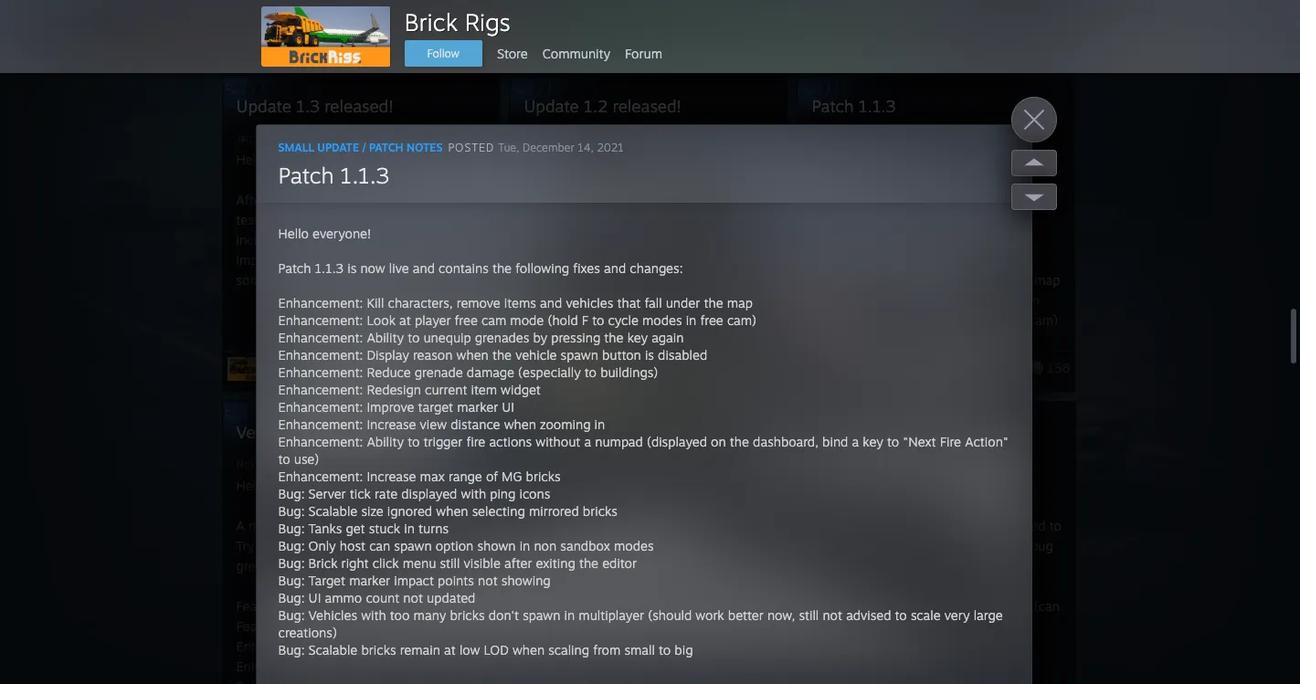 Task type: locate. For each thing, give the bounding box(es) containing it.
0 vertical spatial disabled
[[658, 347, 707, 363]]

zooming
[[540, 417, 591, 432], [848, 534, 898, 549]]

improvements down bugs
[[659, 272, 742, 288]]

many
[[430, 232, 463, 248], [414, 608, 446, 623]]

free
[[988, 292, 1011, 308], [455, 313, 478, 328], [700, 313, 724, 328], [1002, 313, 1025, 328]]

released
[[380, 518, 429, 534], [996, 518, 1046, 534]]

distance down 434
[[451, 417, 500, 432]]

2 horizontal spatial been
[[963, 518, 992, 534]]

changes up store
[[457, 6, 507, 22]]

patch 1.1.3 is now live and contains the following fixes and changes: for enhancement: kill characters, remove items and vehicles that fall under the map enhancement: look at player free cam mode (hold f to cycle modes in free cam) enhancement: ability to unequip grenades by pressing the key again enhancement: display reason when the vehicle spawn button is disabled enhancement: reduce grenade damage (especially to buildings) enhancement: redesign current item widget enhancement: improve target marker ui enhancement: increase view distance when zooming in enhancement: ability to trigger fire actions without a numpad (displayed on the dashboard, bind a key to "next fire action" to use) enhancement: increase max range of mg bricks
[[812, 192, 1045, 228]]

zooming for enhancement: kill characters, remove items and vehicles that fall under the map enhancement: look at player free cam mode (hold f to cycle modes in free cam) enhancement: ability to unequip grenades by pressing the key again enhancement: display reason when the vehicle spawn button is disabled enhancement: reduce grenade damage (especially to buildings) enhancement: redesign current item widget enhancement: improve target marker ui enhancement: increase view distance when zooming in enhancement: ability to trigger fire actions without a numpad (displayed on the dashboard, bind a key to "next fire action" to use) enhancement: increase max range of mg bricks bug: server tick rate displayed with ping icons bug: scalable size ignored when selecting mirrored bricks bug: tanks get stuck in turns bug: only host can spawn option shown in non sandbox modes bug: brick right click menu still visible after exiting the editor bug: target marker impact points not showing bug: ui ammo count not updated bug: vehicles with too many bricks don't spawn in multiplayer (should work better now, still not advised to scale very large creations) bug: scalable bricks remain at low lod when scaling from small to big
[[540, 417, 591, 432]]

it inside after a few months of development and testing the new update is finally ready. it includes new features as well as many improvements and bug fixes. here are some of the most interesting changes:
[[468, 212, 476, 228]]

small
[[278, 141, 314, 154]]

reduce
[[367, 365, 411, 380], [900, 413, 944, 429]]

1 released from the left
[[380, 518, 429, 534]]

forum link
[[625, 40, 677, 67]]

on for enhancement: kill characters, remove items and vehicles that fall under the map enhancement: look at player free cam mode (hold f to cycle modes in free cam) enhancement: ability to unequip grenades by pressing the key again enhancement: display reason when the vehicle spawn button is disabled enhancement: reduce grenade damage (especially to buildings) enhancement: redesign current item widget enhancement: improve target marker ui enhancement: increase view distance when zooming in enhancement: ability to trigger fire actions without a numpad (displayed on the dashboard, bind a key to "next fire action" to use) enhancement: increase max range of mg bricks bug: server tick rate displayed with ping icons bug: scalable size ignored when selecting mirrored bricks bug: tanks get stuck in turns bug: only host can spawn option shown in non sandbox modes bug: brick right click menu still visible after exiting the editor bug: target marker impact points not showing bug: ui ammo count not updated bug: vehicles with too many bricks don't spawn in multiplayer (should work better now, still not advised to scale very large creations) bug: scalable bricks remain at low lod when scaling from small to big
[[711, 434, 726, 450]]

1 released! from the left
[[325, 96, 393, 116]]

max
[[420, 469, 445, 484], [954, 634, 978, 650]]

(hold inside 'enhancement: kill characters, remove items and vehicles that fall under the map enhancement: look at player free cam mode (hold f to cycle modes in free cam) enhancement: ability to unequip grenades by pressing the key again enhancement: display reason when the vehicle spawn button is disabled enhancement: reduce grenade damage (especially to buildings) enhancement: redesign current item widget enhancement: improve target marker ui enhancement: increase view distance when zooming in enhancement: ability to trigger fire actions without a numpad (displayed on the dashboard, bind a key to "next fire action" to use) enhancement: increase max range of mg bricks bug: server tick rate displayed with ping icons bug: scalable size ignored when selecting mirrored bricks bug: tanks get stuck in turns bug: only host can spawn option shown in non sandbox modes bug: brick right click menu still visible after exiting the editor bug: target marker impact points not showing bug: ui ammo count not updated bug: vehicles with too many bricks don't spawn in multiplayer (should work better now, still not advised to scale very large creations) bug: scalable bricks remain at low lod when scaling from small to big'
[[548, 313, 578, 328]]

hello everyone! down sep 17, 2021
[[813, 478, 906, 493]]

hello for version 1.1 released!
[[236, 478, 267, 493]]

been inside a new update has been released today, which includes a ton of fixes and improvements. try out the pin feature (press or hold u in a vehicle) and blow up some cars with the new grenade!
[[346, 518, 376, 534]]

display up more
[[367, 347, 409, 363]]

first
[[856, 659, 881, 674]]

widget inside 'enhancement: kill characters, remove items and vehicles that fall under the map enhancement: look at player free cam mode (hold f to cycle modes in free cam) enhancement: ability to unequip grenades by pressing the key again enhancement: display reason when the vehicle spawn button is disabled enhancement: reduce grenade damage (especially to buildings) enhancement: redesign current item widget enhancement: improve target marker ui enhancement: increase view distance when zooming in enhancement: ability to trigger fire actions without a numpad (displayed on the dashboard, bind a key to "next fire action" to use) enhancement: increase max range of mg bricks bug: server tick rate displayed with ping icons bug: scalable size ignored when selecting mirrored bricks bug: tanks get stuck in turns bug: only host can spawn option shown in non sandbox modes bug: brick right click menu still visible after exiting the editor bug: target marker impact points not showing bug: ui ammo count not updated bug: vehicles with too many bricks don't spawn in multiplayer (should work better now, still not advised to scale very large creations) bug: scalable bricks remain at low lod when scaling from small to big'
[[501, 382, 541, 398]]

dashboard,
[[753, 434, 819, 450], [835, 594, 901, 610]]

a inside water physics! on top of that all levels have received a major visual upgrade
[[751, 232, 758, 248]]

again left the 158
[[989, 353, 1021, 368]]

1 horizontal spatial player
[[948, 292, 985, 308]]

0 horizontal spatial reduce
[[367, 365, 411, 380]]

display for enhancement: kill characters, remove items and vehicles that fall under the map enhancement: look at player free cam mode (hold f to cycle modes in free cam) enhancement: ability to unequip grenades by pressing the key again enhancement: display reason when the vehicle spawn button is disabled enhancement: reduce grenade damage (especially to buildings) enhancement: redesign current item widget enhancement: improve target marker ui enhancement: increase view distance when zooming in enhancement: ability to trigger fire actions without a numpad (displayed on the dashboard, bind a key to "next fire action" to use) enhancement: increase max range of mg bricks
[[900, 373, 943, 388]]

items
[[812, 272, 844, 288], [504, 295, 536, 311]]

following down on
[[516, 260, 569, 276]]

increase down scale
[[900, 634, 950, 650]]

1 vertical spatial fire
[[1000, 554, 1019, 569]]

use) for enhancement: kill characters, remove items and vehicles that fall under the map enhancement: look at player free cam mode (hold f to cycle modes in free cam) enhancement: ability to unequip grenades by pressing the key again enhancement: display reason when the vehicle spawn button is disabled enhancement: reduce grenade damage (especially to buildings) enhancement: redesign current item widget enhancement: improve target marker ui enhancement: increase view distance when zooming in enhancement: ability to trigger fire actions without a numpad (displayed on the dashboard, bind a key to "next fire action" to use) enhancement: increase max range of mg bricks bug: server tick rate displayed with ping icons bug: scalable size ignored when selecting mirrored bricks bug: tanks get stuck in turns bug: only host can spawn option shown in non sandbox modes bug: brick right click menu still visible after exiting the editor bug: target marker impact points not showing bug: ui ammo count not updated bug: vehicles with too many bricks don't spawn in multiplayer (should work better now, still not advised to scale very large creations) bug: scalable bricks remain at low lod when scaling from small to big
[[294, 451, 319, 467]]

finally inside you have been asking for it since 2016, and now it is finally here:
[[603, 212, 638, 228]]

1 - from the top
[[813, 599, 818, 614]]

current inside 'enhancement: kill characters, remove items and vehicles that fall under the map enhancement: look at player free cam mode (hold f to cycle modes in free cam) enhancement: ability to unequip grenades by pressing the key again enhancement: display reason when the vehicle spawn button is disabled enhancement: reduce grenade damage (especially to buildings) enhancement: redesign current item widget enhancement: improve target marker ui enhancement: increase view distance when zooming in enhancement: ability to trigger fire actions without a numpad (displayed on the dashboard, bind a key to "next fire action" to use) enhancement: increase max range of mg bricks bug: server tick rate displayed with ping icons bug: scalable size ignored when selecting mirrored bricks bug: tanks get stuck in turns bug: only host can spawn option shown in non sandbox modes bug: brick right click menu still visible after exiting the editor bug: target marker impact points not showing bug: ui ammo count not updated bug: vehicles with too many bricks don't spawn in multiplayer (should work better now, still not advised to scale very large creations) bug: scalable bricks remain at low lod when scaling from small to big'
[[425, 382, 467, 398]]

item for enhancement: kill characters, remove items and vehicles that fall under the map enhancement: look at player free cam mode (hold f to cycle modes in free cam) enhancement: ability to unequip grenades by pressing the key again enhancement: display reason when the vehicle spawn button is disabled enhancement: reduce grenade damage (especially to buildings) enhancement: redesign current item widget enhancement: improve target marker ui enhancement: increase view distance when zooming in enhancement: ability to trigger fire actions without a numpad (displayed on the dashboard, bind a key to "next fire action" to use) enhancement: increase max range of mg bricks
[[1005, 453, 1031, 469]]

1 horizontal spatial now
[[550, 212, 575, 228]]

mode inside enhancement: kill characters, remove items and vehicles that fall under the map enhancement: look at player free cam mode (hold f to cycle modes in free cam) enhancement: ability to unequip grenades by pressing the key again enhancement: display reason when the vehicle spawn button is disabled enhancement: reduce grenade damage (especially to buildings) enhancement: redesign current item widget enhancement: improve target marker ui enhancement: increase view distance when zooming in enhancement: ability to trigger fire actions without a numpad (displayed on the dashboard, bind a key to "next fire action" to use) enhancement: increase max range of mg bricks
[[812, 313, 846, 328]]

0 vertical spatial actions
[[489, 434, 532, 450]]

use) up 'tiny'
[[875, 614, 900, 630]]

includes
[[236, 232, 285, 248], [512, 518, 561, 534], [928, 538, 977, 554]]

1 horizontal spatial ton
[[992, 538, 1011, 554]]

2 horizontal spatial vehicles
[[874, 272, 921, 288]]

1 horizontal spatial item
[[1005, 453, 1031, 469]]

that inside 'enhancement: kill characters, remove items and vehicles that fall under the map enhancement: look at player free cam mode (hold f to cycle modes in free cam) enhancement: ability to unequip grenades by pressing the key again enhancement: display reason when the vehicle spawn button is disabled enhancement: reduce grenade damage (especially to buildings) enhancement: redesign current item widget enhancement: improve target marker ui enhancement: increase view distance when zooming in enhancement: ability to trigger fire actions without a numpad (displayed on the dashboard, bind a key to "next fire action" to use) enhancement: increase max range of mg bricks bug: server tick rate displayed with ping icons bug: scalable size ignored when selecting mirrored bricks bug: tanks get stuck in turns bug: only host can spawn option shown in non sandbox modes bug: brick right click menu still visible after exiting the editor bug: target marker impact points not showing bug: ui ammo count not updated bug: vehicles with too many bricks don't spawn in multiplayer (should work better now, still not advised to scale very large creations) bug: scalable bricks remain at low lod when scaling from small to big'
[[617, 295, 641, 311]]

update
[[332, 212, 373, 228], [277, 518, 318, 534]]

kit
[[906, 659, 921, 674]]

3 new: from the top
[[822, 659, 852, 674]]

still down option
[[440, 556, 460, 571]]

1 horizontal spatial it
[[917, 538, 925, 554]]

1 horizontal spatial finally
[[603, 212, 638, 228]]

here inside after a few months of development and testing the new update is finally ready. it includes new features as well as many improvements and bug fixes. here are some of the most interesting changes:
[[411, 252, 439, 268]]

2021 for patch 1.1.3
[[850, 132, 875, 144]]

1 horizontal spatial bind
[[904, 594, 930, 610]]

1 vertical spatial distance
[[984, 514, 1034, 529]]

1 has from the left
[[322, 518, 343, 534]]

0 horizontal spatial map
[[727, 295, 753, 311]]

display for enhancement: kill characters, remove items and vehicles that fall under the map enhancement: look at player free cam mode (hold f to cycle modes in free cam) enhancement: ability to unequip grenades by pressing the key again enhancement: display reason when the vehicle spawn button is disabled enhancement: reduce grenade damage (especially to buildings) enhancement: redesign current item widget enhancement: improve target marker ui enhancement: increase view distance when zooming in enhancement: ability to trigger fire actions without a numpad (displayed on the dashboard, bind a key to "next fire action" to use) enhancement: increase max range of mg bricks bug: server tick rate displayed with ping icons bug: scalable size ignored when selecting mirrored bricks bug: tanks get stuck in turns bug: only host can spawn option shown in non sandbox modes bug: brick right click menu still visible after exiting the editor bug: target marker impact points not showing bug: ui ammo count not updated bug: vehicles with too many bricks don't spawn in multiplayer (should work better now, still not advised to scale very large creations) bug: scalable bricks remain at low lod when scaling from small to big
[[367, 347, 409, 363]]

improvements inside after a few months of development and testing the new update is finally ready. it includes new features as well as many improvements and bug fixes. here are some of the most interesting changes:
[[236, 252, 320, 268]]

bricks:
[[303, 325, 342, 341]]

2021 for patch time
[[850, 458, 875, 471]]

patch 1.1.3
[[812, 96, 896, 116]]

0 horizontal spatial ton
[[575, 518, 595, 534]]

1 vertical spatial dashboard,
[[835, 594, 901, 610]]

or
[[412, 538, 424, 554]]

grenade inside 'enhancement: kill characters, remove items and vehicles that fall under the map enhancement: look at player free cam mode (hold f to cycle modes in free cam) enhancement: ability to unequip grenades by pressing the key again enhancement: display reason when the vehicle spawn button is disabled enhancement: reduce grenade damage (especially to buildings) enhancement: redesign current item widget enhancement: improve target marker ui enhancement: increase view distance when zooming in enhancement: ability to trigger fire actions without a numpad (displayed on the dashboard, bind a key to "next fire action" to use) enhancement: increase max range of mg bricks bug: server tick rate displayed with ping icons bug: scalable size ignored when selecting mirrored bricks bug: tanks get stuck in turns bug: only host can spawn option shown in non sandbox modes bug: brick right click menu still visible after exiting the editor bug: target marker impact points not showing bug: ui ammo count not updated bug: vehicles with too many bricks don't spawn in multiplayer (should work better now, still not advised to scale very large creations) bug: scalable bricks remain at low lod when scaling from small to big'
[[415, 365, 463, 380]]

sep
[[813, 458, 830, 471]]

disabled inside 'enhancement: kill characters, remove items and vehicles that fall under the map enhancement: look at player free cam mode (hold f to cycle modes in free cam) enhancement: ability to unequip grenades by pressing the key again enhancement: display reason when the vehicle spawn button is disabled enhancement: reduce grenade damage (especially to buildings) enhancement: redesign current item widget enhancement: improve target marker ui enhancement: increase view distance when zooming in enhancement: ability to trigger fire actions without a numpad (displayed on the dashboard, bind a key to "next fire action" to use) enhancement: increase max range of mg bricks bug: server tick rate displayed with ping icons bug: scalable size ignored when selecting mirrored bricks bug: tanks get stuck in turns bug: only host can spawn option shown in non sandbox modes bug: brick right click menu still visible after exiting the editor bug: target marker impact points not showing bug: ui ammo count not updated bug: vehicles with too many bricks don't spawn in multiplayer (should work better now, still not advised to scale very large creations) bug: scalable bricks remain at low lod when scaling from small to big'
[[658, 347, 707, 363]]

used
[[1012, 659, 1040, 674]]

patch time
[[813, 422, 898, 442]]

been for patch time
[[963, 518, 992, 534]]

items inside 'enhancement: kill characters, remove items and vehicles that fall under the map enhancement: look at player free cam mode (hold f to cycle modes in free cam) enhancement: ability to unequip grenades by pressing the key again enhancement: display reason when the vehicle spawn button is disabled enhancement: reduce grenade damage (especially to buildings) enhancement: redesign current item widget enhancement: improve target marker ui enhancement: increase view distance when zooming in enhancement: ability to trigger fire actions without a numpad (displayed on the dashboard, bind a key to "next fire action" to use) enhancement: increase max range of mg bricks bug: server tick rate displayed with ping icons bug: scalable size ignored when selecting mirrored bricks bug: tanks get stuck in turns bug: only host can spawn option shown in non sandbox modes bug: brick right click menu still visible after exiting the editor bug: target marker impact points not showing bug: ui ammo count not updated bug: vehicles with too many bricks don't spawn in multiplayer (should work better now, still not advised to scale very large creations) bug: scalable bricks remain at low lod when scaling from small to big'
[[504, 295, 536, 311]]

that for enhancement: kill characters, remove items and vehicles that fall under the map enhancement: look at player free cam mode (hold f to cycle modes in free cam) enhancement: ability to unequip grenades by pressing the key again enhancement: display reason when the vehicle spawn button is disabled enhancement: reduce grenade damage (especially to buildings) enhancement: redesign current item widget enhancement: improve target marker ui enhancement: increase view distance when zooming in enhancement: ability to trigger fire actions without a numpad (displayed on the dashboard, bind a key to "next fire action" to use) enhancement: increase max range of mg bricks
[[925, 272, 949, 288]]

following for bug: server tick rate displayed with ping icons
[[516, 260, 569, 276]]

everyone! down the 2022
[[558, 152, 617, 167]]

new:
[[822, 599, 852, 614], [822, 639, 852, 654], [822, 659, 852, 674]]

view down 3,328
[[420, 417, 447, 432]]

improve down more
[[367, 399, 414, 415]]

display left 1,452
[[900, 373, 943, 388]]

under up you
[[666, 295, 700, 311]]

2 f from the left
[[884, 313, 890, 328]]

u
[[458, 538, 467, 554]]

target inside enhancement: kill characters, remove items and vehicles that fall under the map enhancement: look at player free cam mode (hold f to cycle modes in free cam) enhancement: ability to unequip grenades by pressing the key again enhancement: display reason when the vehicle spawn button is disabled enhancement: reduce grenade damage (especially to buildings) enhancement: redesign current item widget enhancement: improve target marker ui enhancement: increase view distance when zooming in enhancement: ability to trigger fire actions without a numpad (displayed on the dashboard, bind a key to "next fire action" to use) enhancement: increase max range of mg bricks
[[952, 493, 987, 509]]

everyone! down nov 18, 2021
[[271, 478, 329, 493]]

ton
[[575, 518, 595, 534], [992, 538, 1011, 554]]

trigger for enhancement: kill characters, remove items and vehicles that fall under the map enhancement: look at player free cam mode (hold f to cycle modes in free cam) enhancement: ability to unequip grenades by pressing the key again enhancement: display reason when the vehicle spawn button is disabled enhancement: reduce grenade damage (especially to buildings) enhancement: redesign current item widget enhancement: improve target marker ui enhancement: increase view distance when zooming in enhancement: ability to trigger fire actions without a numpad (displayed on the dashboard, bind a key to "next fire action" to use) enhancement: increase max range of mg bricks bug: server tick rate displayed with ping icons bug: scalable size ignored when selecting mirrored bricks bug: tanks get stuck in turns bug: only host can spawn option shown in non sandbox modes bug: brick right click menu still visible after exiting the editor bug: target marker impact points not showing bug: ui ammo count not updated bug: vehicles with too many bricks don't spawn in multiplayer (should work better now, still not advised to scale very large creations) bug: scalable bricks remain at low lod when scaling from small to big
[[423, 434, 463, 450]]

feature up settings)
[[988, 599, 1030, 614]]

1 horizontal spatial pressing
[[888, 353, 937, 368]]

1 horizontal spatial zooming
[[848, 534, 898, 549]]

ui for enhancement: kill characters, remove items and vehicles that fall under the map enhancement: look at player free cam mode (hold f to cycle modes in free cam) enhancement: ability to unequip grenades by pressing the key again enhancement: display reason when the vehicle spawn button is disabled enhancement: reduce grenade damage (especially to buildings) enhancement: redesign current item widget enhancement: improve target marker ui enhancement: increase view distance when zooming in enhancement: ability to trigger fire actions without a numpad (displayed on the dashboard, bind a key to "next fire action" to use) enhancement: increase max range of mg bricks
[[1036, 493, 1048, 509]]

view for enhancement: kill characters, remove items and vehicles that fall under the map enhancement: look at player free cam mode (hold f to cycle modes in free cam) enhancement: ability to unequip grenades by pressing the key again enhancement: display reason when the vehicle spawn button is disabled enhancement: reduce grenade damage (especially to buildings) enhancement: redesign current item widget enhancement: improve target marker ui enhancement: increase view distance when zooming in enhancement: ability to trigger fire actions without a numpad (displayed on the dashboard, bind a key to "next fire action" to use) enhancement: increase max range of mg bricks
[[954, 514, 981, 529]]

released! right 1.2
[[613, 96, 682, 116]]

0 horizontal spatial fire
[[940, 434, 961, 450]]

1 vertical spatial many
[[414, 608, 446, 623]]

scalable up stay
[[309, 642, 358, 658]]

0 horizontal spatial been
[[346, 518, 376, 534]]

now for bug: server tick rate displayed with ping icons
[[360, 260, 385, 276]]

2 vertical spatial includes
[[928, 538, 977, 554]]

pressing down 'made.'
[[551, 330, 601, 345]]

released!
[[325, 96, 393, 116], [613, 96, 682, 116]]

action" down 1,452
[[965, 434, 1009, 450]]

fixes down main
[[813, 558, 840, 574]]

still right now,
[[799, 608, 819, 623]]

enhancement:
[[812, 252, 897, 268], [812, 292, 897, 308], [278, 295, 363, 311], [278, 313, 363, 328], [278, 330, 363, 345], [812, 333, 897, 348], [278, 347, 363, 363], [278, 365, 363, 380], [812, 373, 897, 388], [278, 382, 363, 398], [278, 399, 363, 415], [812, 413, 897, 429], [278, 417, 363, 432], [278, 434, 363, 450], [812, 453, 897, 469], [278, 469, 363, 484], [812, 493, 897, 509], [812, 514, 897, 529], [812, 554, 897, 569], [812, 634, 897, 650], [236, 639, 321, 654], [236, 659, 321, 674]]

and inside enhancement: kill characters, remove items and vehicles that fall under the map enhancement: look at player free cam mode (hold f to cycle modes in free cam) enhancement: ability to unequip grenades by pressing the key again enhancement: display reason when the vehicle spawn button is disabled enhancement: reduce grenade damage (especially to buildings) enhancement: redesign current item widget enhancement: improve target marker ui enhancement: increase view distance when zooming in enhancement: ability to trigger fire actions without a numpad (displayed on the dashboard, bind a key to "next fire action" to use) enhancement: increase max range of mg bricks
[[848, 272, 870, 288]]

without
[[536, 434, 581, 450], [858, 574, 903, 589]]

hello for update 1.3 released!
[[236, 152, 267, 167]]

1 mode from the left
[[510, 313, 544, 328]]

following
[[812, 212, 866, 228], [516, 260, 569, 276]]

vehicle right 434
[[516, 347, 557, 363]]

can left try
[[709, 313, 730, 328]]

1 horizontal spatial changes:
[[630, 260, 683, 276]]

vehicles inside 'enhancement: kill characters, remove items and vehicles that fall under the map enhancement: look at player free cam mode (hold f to cycle modes in free cam) enhancement: ability to unequip grenades by pressing the key again enhancement: display reason when the vehicle spawn button is disabled enhancement: reduce grenade damage (especially to buildings) enhancement: redesign current item widget enhancement: improve target marker ui enhancement: increase view distance when zooming in enhancement: ability to trigger fire actions without a numpad (displayed on the dashboard, bind a key to "next fire action" to use) enhancement: increase max range of mg bricks bug: server tick rate displayed with ping icons bug: scalable size ignored when selecting mirrored bricks bug: tanks get stuck in turns bug: only host can spawn option shown in non sandbox modes bug: brick right click menu still visible after exiting the editor bug: target marker impact points not showing bug: ui ammo count not updated bug: vehicles with too many bricks don't spawn in multiplayer (should work better now, still not advised to scale very large creations) bug: scalable bricks remain at low lod when scaling from small to big'
[[566, 295, 613, 311]]

0 horizontal spatial mg
[[502, 469, 522, 484]]

remove
[[990, 252, 1034, 268], [457, 295, 501, 311]]

at inside enhancement: kill characters, remove items and vehicles that fall under the map enhancement: look at player free cam mode (hold f to cycle modes in free cam) enhancement: ability to unequip grenades by pressing the key again enhancement: display reason when the vehicle spawn button is disabled enhancement: reduce grenade damage (especially to buildings) enhancement: redesign current item widget enhancement: improve target marker ui enhancement: increase view distance when zooming in enhancement: ability to trigger fire actions without a numpad (displayed on the dashboard, bind a key to "next fire action" to use) enhancement: increase max range of mg bricks
[[933, 292, 945, 308]]

changes: inside after a few months of development and testing the new update is finally ready. it includes new features as well as many improvements and bug fixes. here are some of the most interesting changes:
[[411, 272, 464, 288]]

on inside enhancement: kill characters, remove items and vehicles that fall under the map enhancement: look at player free cam mode (hold f to cycle modes in free cam) enhancement: ability to unequip grenades by pressing the key again enhancement: display reason when the vehicle spawn button is disabled enhancement: reduce grenade damage (especially to buildings) enhancement: redesign current item widget enhancement: improve target marker ui enhancement: increase view distance when zooming in enhancement: ability to trigger fire actions without a numpad (displayed on the dashboard, bind a key to "next fire action" to use) enhancement: increase max range of mg bricks
[[1034, 574, 1049, 589]]

been inside today another patch has been released to the main branch. it includes a ton of bug fixes as well as some new things:
[[963, 518, 992, 534]]

bug up (can
[[1031, 538, 1053, 554]]

0 vertical spatial update
[[332, 212, 373, 228]]

couplings
[[273, 366, 329, 381]]

fall for enhancement: kill characters, remove items and vehicles that fall under the map enhancement: look at player free cam mode (hold f to cycle modes in free cam) enhancement: ability to unequip grenades by pressing the key again enhancement: display reason when the vehicle spawn button is disabled enhancement: reduce grenade damage (especially to buildings) enhancement: redesign current item widget enhancement: improve target marker ui enhancement: increase view distance when zooming in enhancement: ability to trigger fire actions without a numpad (displayed on the dashboard, bind a key to "next fire action" to use) enhancement: increase max range of mg bricks bug: server tick rate displayed with ping icons bug: scalable size ignored when selecting mirrored bricks bug: tanks get stuck in turns bug: only host can spawn option shown in non sandbox modes bug: brick right click menu still visible after exiting the editor bug: target marker impact points not showing bug: ui ammo count not updated bug: vehicles with too many bricks don't spawn in multiplayer (should work better now, still not advised to scale very large creations) bug: scalable bricks remain at low lod when scaling from small to big
[[645, 295, 662, 311]]

of inside today another patch has been released to the main branch. it includes a ton of bug fixes as well as some new things:
[[1015, 538, 1027, 554]]

"next for enhancement: kill characters, remove items and vehicles that fall under the map enhancement: look at player free cam mode (hold f to cycle modes in free cam) enhancement: ability to unequip grenades by pressing the key again enhancement: display reason when the vehicle spawn button is disabled enhancement: reduce grenade damage (especially to buildings) enhancement: redesign current item widget enhancement: improve target marker ui enhancement: increase view distance when zooming in enhancement: ability to trigger fire actions without a numpad (displayed on the dashboard, bind a key to "next fire action" to use) enhancement: increase max range of mg bricks
[[985, 594, 1018, 610]]

14, right dec
[[833, 132, 848, 144]]

as up fixes. on the left top of page
[[369, 232, 382, 248]]

on inside feature: pin vehicles feature: he grenade enhancement: sunny weather with snow on the ground enhancement: stay in warmup until enough players join
[[481, 639, 496, 654]]

some down testing
[[236, 272, 268, 288]]

0 horizontal spatial on
[[481, 639, 496, 654]]

1 vertical spatial reason
[[947, 373, 986, 388]]

fire right time
[[940, 434, 961, 450]]

9 bug: from the top
[[278, 642, 305, 658]]

(especially
[[518, 365, 581, 380], [812, 433, 875, 449]]

dec 14, 2021
[[812, 132, 875, 144]]

again inside enhancement: kill characters, remove items and vehicles that fall under the map enhancement: look at player free cam mode (hold f to cycle modes in free cam) enhancement: ability to unequip grenades by pressing the key again enhancement: display reason when the vehicle spawn button is disabled enhancement: reduce grenade damage (especially to buildings) enhancement: redesign current item widget enhancement: improve target marker ui enhancement: increase view distance when zooming in enhancement: ability to trigger fire actions without a numpad (displayed on the dashboard, bind a key to "next fire action" to use) enhancement: increase max range of mg bricks
[[989, 353, 1021, 368]]

zooming up icons
[[540, 417, 591, 432]]

0 vertical spatial trigger
[[423, 434, 463, 450]]

items for enhancement: kill characters, remove items and vehicles that fall under the map enhancement: look at player free cam mode (hold f to cycle modes in free cam) enhancement: ability to unequip grenades by pressing the key again enhancement: display reason when the vehicle spawn button is disabled enhancement: reduce grenade damage (especially to buildings) enhancement: redesign current item widget enhancement: improve target marker ui enhancement: increase view distance when zooming in enhancement: ability to trigger fire actions without a numpad (displayed on the dashboard, bind a key to "next fire action" to use) enhancement: increase max range of mg bricks
[[812, 272, 844, 288]]

0 horizontal spatial includes
[[236, 232, 285, 248]]

hello everyone! for update 1.2 released!
[[524, 152, 617, 167]]

damage inside enhancement: kill characters, remove items and vehicles that fall under the map enhancement: look at player free cam mode (hold f to cycle modes in free cam) enhancement: ability to unequip grenades by pressing the key again enhancement: display reason when the vehicle spawn button is disabled enhancement: reduce grenade damage (especially to buildings) enhancement: redesign current item widget enhancement: improve target marker ui enhancement: increase view distance when zooming in enhancement: ability to trigger fire actions without a numpad (displayed on the dashboard, bind a key to "next fire action" to use) enhancement: increase max range of mg bricks
[[1000, 413, 1048, 429]]

bind for enhancement: kill characters, remove items and vehicles that fall under the map enhancement: look at player free cam mode (hold f to cycle modes in free cam) enhancement: ability to unequip grenades by pressing the key again enhancement: display reason when the vehicle spawn button is disabled enhancement: reduce grenade damage (especially to buildings) enhancement: redesign current item widget enhancement: improve target marker ui enhancement: increase view distance when zooming in enhancement: ability to trigger fire actions without a numpad (displayed on the dashboard, bind a key to "next fire action" to use) enhancement: increase max range of mg bricks bug: server tick rate displayed with ping icons bug: scalable size ignored when selecting mirrored bricks bug: tanks get stuck in turns bug: only host can spawn option shown in non sandbox modes bug: brick right click menu still visible after exiting the editor bug: target marker impact points not showing bug: ui ammo count not updated bug: vehicles with too many bricks don't spawn in multiplayer (should work better now, still not advised to scale very large creations) bug: scalable bricks remain at low lod when scaling from small to big
[[823, 434, 848, 450]]

6 bug: from the top
[[278, 573, 305, 589]]

widget inside enhancement: kill characters, remove items and vehicles that fall under the map enhancement: look at player free cam mode (hold f to cycle modes in free cam) enhancement: ability to unequip grenades by pressing the key again enhancement: display reason when the vehicle spawn button is disabled enhancement: reduce grenade damage (especially to buildings) enhancement: redesign current item widget enhancement: improve target marker ui enhancement: increase view distance when zooming in enhancement: ability to trigger fire actions without a numpad (displayed on the dashboard, bind a key to "next fire action" to use) enhancement: increase max range of mg bricks
[[812, 473, 852, 489]]

trigger inside 'enhancement: kill characters, remove items and vehicles that fall under the map enhancement: look at player free cam mode (hold f to cycle modes in free cam) enhancement: ability to unequip grenades by pressing the key again enhancement: display reason when the vehicle spawn button is disabled enhancement: reduce grenade damage (especially to buildings) enhancement: redesign current item widget enhancement: improve target marker ui enhancement: increase view distance when zooming in enhancement: ability to trigger fire actions without a numpad (displayed on the dashboard, bind a key to "next fire action" to use) enhancement: increase max range of mg bricks bug: server tick rate displayed with ping icons bug: scalable size ignored when selecting mirrored bricks bug: tanks get stuck in turns bug: only host can spawn option shown in non sandbox modes bug: brick right click menu still visible after exiting the editor bug: target marker impact points not showing bug: ui ammo count not updated bug: vehicles with too many bricks don't spawn in multiplayer (should work better now, still not advised to scale very large creations) bug: scalable bricks remain at low lod when scaling from small to big'
[[423, 434, 463, 450]]

important
[[396, 6, 454, 22]]

0 vertical spatial bind
[[823, 434, 848, 450]]

disabled inside enhancement: kill characters, remove items and vehicles that fall under the map enhancement: look at player free cam mode (hold f to cycle modes in free cam) enhancement: ability to unequip grenades by pressing the key again enhancement: display reason when the vehicle spawn button is disabled enhancement: reduce grenade damage (especially to buildings) enhancement: redesign current item widget enhancement: improve target marker ui enhancement: increase view distance when zooming in enhancement: ability to trigger fire actions without a numpad (displayed on the dashboard, bind a key to "next fire action" to use) enhancement: increase max range of mg bricks
[[954, 393, 1004, 408]]

under for enhancement: kill characters, remove items and vehicles that fall under the map enhancement: look at player free cam mode (hold f to cycle modes in free cam) enhancement: ability to unequip grenades by pressing the key again enhancement: display reason when the vehicle spawn button is disabled enhancement: reduce grenade damage (especially to buildings) enhancement: redesign current item widget enhancement: improve target marker ui enhancement: increase view distance when zooming in enhancement: ability to trigger fire actions without a numpad (displayed on the dashboard, bind a key to "next fire action" to use) enhancement: increase max range of mg bricks bug: server tick rate displayed with ping icons bug: scalable size ignored when selecting mirrored bricks bug: tanks get stuck in turns bug: only host can spawn option shown in non sandbox modes bug: brick right click menu still visible after exiting the editor bug: target marker impact points not showing bug: ui ammo count not updated bug: vehicles with too many bricks don't spawn in multiplayer (should work better now, still not advised to scale very large creations) bug: scalable bricks remain at low lod when scaling from small to big
[[666, 295, 700, 311]]

trigger
[[423, 434, 463, 450], [957, 554, 996, 569]]

on inside 'enhancement: kill characters, remove items and vehicles that fall under the map enhancement: look at player free cam mode (hold f to cycle modes in free cam) enhancement: ability to unequip grenades by pressing the key again enhancement: display reason when the vehicle spawn button is disabled enhancement: reduce grenade damage (especially to buildings) enhancement: redesign current item widget enhancement: improve target marker ui enhancement: increase view distance when zooming in enhancement: ability to trigger fire actions without a numpad (displayed on the dashboard, bind a key to "next fire action" to use) enhancement: increase max range of mg bricks bug: server tick rate displayed with ping icons bug: scalable size ignored when selecting mirrored bricks bug: tanks get stuck in turns bug: only host can spawn option shown in non sandbox modes bug: brick right click menu still visible after exiting the editor bug: target marker impact points not showing bug: ui ammo count not updated bug: vehicles with too many bricks don't spawn in multiplayer (should work better now, still not advised to scale very large creations) bug: scalable bricks remain at low lod when scaling from small to big'
[[711, 434, 726, 450]]

max inside 'enhancement: kill characters, remove items and vehicles that fall under the map enhancement: look at player free cam mode (hold f to cycle modes in free cam) enhancement: ability to unequip grenades by pressing the key again enhancement: display reason when the vehicle spawn button is disabled enhancement: reduce grenade damage (especially to buildings) enhancement: redesign current item widget enhancement: improve target marker ui enhancement: increase view distance when zooming in enhancement: ability to trigger fire actions without a numpad (displayed on the dashboard, bind a key to "next fire action" to use) enhancement: increase max range of mg bricks bug: server tick rate displayed with ping icons bug: scalable size ignored when selecting mirrored bricks bug: tanks get stuck in turns bug: only host can spawn option shown in non sandbox modes bug: brick right click menu still visible after exiting the editor bug: target marker impact points not showing bug: ui ammo count not updated bug: vehicles with too many bricks don't spawn in multiplayer (should work better now, still not advised to scale very large creations) bug: scalable bricks remain at low lod when scaling from small to big'
[[420, 469, 445, 484]]

1 vertical spatial numpad
[[918, 574, 966, 589]]

marker up count
[[349, 573, 390, 589]]

patch
[[902, 518, 935, 534]]

1 horizontal spatial here
[[524, 313, 552, 328]]

were down fixed
[[524, 292, 553, 308]]

mg up used
[[1035, 634, 1056, 650]]

released up or
[[380, 518, 429, 534]]

grenade
[[308, 619, 358, 634]]

the
[[339, 6, 359, 22], [1026, 192, 1045, 207], [280, 212, 300, 228], [492, 260, 512, 276], [288, 272, 307, 288], [1012, 272, 1031, 288], [704, 295, 723, 311], [604, 330, 624, 345], [492, 347, 512, 363], [941, 353, 961, 368], [1026, 373, 1045, 388], [730, 434, 749, 450], [282, 538, 301, 554], [715, 538, 734, 554], [813, 538, 832, 554], [579, 556, 599, 571], [696, 579, 716, 595], [812, 594, 831, 610], [500, 639, 519, 654], [863, 679, 883, 684]]

well down branch. at the right of the page
[[860, 558, 884, 574]]

0 vertical spatial live
[[923, 192, 943, 207]]

0 horizontal spatial items
[[504, 295, 536, 311]]

range down large
[[982, 634, 1016, 650]]

0 vertical spatial (displayed
[[647, 434, 707, 450]]

update 1.2 released!
[[524, 96, 682, 116]]

widget for enhancement: kill characters, remove items and vehicles that fall under the map enhancement: look at player free cam mode (hold f to cycle modes in free cam) enhancement: ability to unequip grenades by pressing the key again enhancement: display reason when the vehicle spawn button is disabled enhancement: reduce grenade damage (especially to buildings) enhancement: redesign current item widget enhancement: improve target marker ui enhancement: increase view distance when zooming in enhancement: ability to trigger fire actions without a numpad (displayed on the dashboard, bind a key to "next fire action" to use) enhancement: increase max range of mg bricks
[[812, 473, 852, 489]]

0 horizontal spatial redesign
[[367, 382, 421, 398]]

current for enhancement: kill characters, remove items and vehicles that fall under the map enhancement: look at player free cam mode (hold f to cycle modes in free cam) enhancement: ability to unequip grenades by pressing the key again enhancement: display reason when the vehicle spawn button is disabled enhancement: reduce grenade damage (especially to buildings) enhancement: redesign current item widget enhancement: improve target marker ui enhancement: increase view distance when zooming in enhancement: ability to trigger fire actions without a numpad (displayed on the dashboard, bind a key to "next fire action" to use) enhancement: increase max range of mg bricks bug: server tick rate displayed with ping icons bug: scalable size ignored when selecting mirrored bricks bug: tanks get stuck in turns bug: only host can spawn option shown in non sandbox modes bug: brick right click menu still visible after exiting the editor bug: target marker impact points not showing bug: ui ammo count not updated bug: vehicles with too many bricks don't spawn in multiplayer (should work better now, still not advised to scale very large creations) bug: scalable bricks remain at low lod when scaling from small to big
[[425, 382, 467, 398]]

ton inside today another patch has been released to the main branch. it includes a ton of bug fixes as well as some new things:
[[992, 538, 1011, 554]]

released inside a new update has been released today, which includes a ton of fixes and improvements. try out the pin feature (press or hold u in a vehicle) and blow up some cars with the new grenade!
[[380, 518, 429, 534]]

everyone! up few
[[271, 152, 329, 167]]

server
[[309, 486, 346, 502]]

hello for patch time
[[813, 478, 843, 493]]

"next for enhancement: kill characters, remove items and vehicles that fall under the map enhancement: look at player free cam mode (hold f to cycle modes in free cam) enhancement: ability to unequip grenades by pressing the key again enhancement: display reason when the vehicle spawn button is disabled enhancement: reduce grenade damage (especially to buildings) enhancement: redesign current item widget enhancement: improve target marker ui enhancement: increase view distance when zooming in enhancement: ability to trigger fire actions without a numpad (displayed on the dashboard, bind a key to "next fire action" to use) enhancement: increase max range of mg bricks bug: server tick rate displayed with ping icons bug: scalable size ignored when selecting mirrored bricks bug: tanks get stuck in turns bug: only host can spawn option shown in non sandbox modes bug: brick right click menu still visible after exiting the editor bug: target marker impact points not showing bug: ui ammo count not updated bug: vehicles with too many bricks don't spawn in multiplayer (should work better now, still not advised to scale very large creations) bug: scalable bricks remain at low lod when scaling from small to big
[[903, 434, 936, 450]]

hello down jan 20 at left top
[[236, 152, 267, 167]]

2 cycle from the left
[[910, 313, 940, 328]]

not down visible
[[478, 573, 498, 589]]

0 horizontal spatial well
[[386, 232, 409, 248]]

0 horizontal spatial vehicles
[[309, 599, 357, 614]]

disabled down 1,452
[[954, 393, 1004, 408]]

view for enhancement: kill characters, remove items and vehicles that fall under the map enhancement: look at player free cam mode (hold f to cycle modes in free cam) enhancement: ability to unequip grenades by pressing the key again enhancement: display reason when the vehicle spawn button is disabled enhancement: reduce grenade damage (especially to buildings) enhancement: redesign current item widget enhancement: improve target marker ui enhancement: increase view distance when zooming in enhancement: ability to trigger fire actions without a numpad (displayed on the dashboard, bind a key to "next fire action" to use) enhancement: increase max range of mg bricks bug: server tick rate displayed with ping icons bug: scalable size ignored when selecting mirrored bricks bug: tanks get stuck in turns bug: only host can spawn option shown in non sandbox modes bug: brick right click menu still visible after exiting the editor bug: target marker impact points not showing bug: ui ammo count not updated bug: vehicles with too many bricks don't spawn in multiplayer (should work better now, still not advised to scale very large creations) bug: scalable bricks remain at low lod when scaling from small to big
[[420, 417, 447, 432]]

disabled up 'tiny'
[[831, 619, 881, 634]]

mg for enhancement: kill characters, remove items and vehicles that fall under the map enhancement: look at player free cam mode (hold f to cycle modes in free cam) enhancement: ability to unequip grenades by pressing the key again enhancement: display reason when the vehicle spawn button is disabled enhancement: reduce grenade damage (especially to buildings) enhancement: redesign current item widget enhancement: improve target marker ui enhancement: increase view distance when zooming in enhancement: ability to trigger fire actions without a numpad (displayed on the dashboard, bind a key to "next fire action" to use) enhancement: increase max range of mg bricks bug: server tick rate displayed with ping icons bug: scalable size ignored when selecting mirrored bricks bug: tanks get stuck in turns bug: only host can spawn option shown in non sandbox modes bug: brick right click menu still visible after exiting the editor bug: target marker impact points not showing bug: ui ammo count not updated bug: vehicles with too many bricks don't spawn in multiplayer (should work better now, still not advised to scale very large creations) bug: scalable bricks remain at low lod when scaling from small to big
[[502, 469, 522, 484]]

3,048
[[541, 34, 577, 49]]

been inside you have been asking for it since 2016, and now it is finally here:
[[581, 192, 611, 207]]

the inside for a full list of changes visit the roadmap
[[696, 579, 716, 595]]

posted
[[448, 141, 495, 154]]

0 vertical spatial grenade
[[415, 365, 463, 380]]

today,
[[433, 518, 469, 534]]

1 vertical spatial display
[[900, 373, 943, 388]]

2 horizontal spatial on
[[1034, 574, 1049, 589]]

bind up gameplay
[[904, 594, 930, 610]]

out inside a new update has been released today, which includes a ton of fixes and improvements. try out the pin feature (press or hold u in a vehicle) and blow up some cars with the new grenade!
[[258, 538, 278, 554]]

cycle for enhancement: kill characters, remove items and vehicles that fall under the map enhancement: look at player free cam mode (hold f to cycle modes in free cam) enhancement: ability to unequip grenades by pressing the key again enhancement: display reason when the vehicle spawn button is disabled enhancement: reduce grenade damage (especially to buildings) enhancement: redesign current item widget enhancement: improve target marker ui enhancement: increase view distance when zooming in enhancement: ability to trigger fire actions without a numpad (displayed on the dashboard, bind a key to "next fire action" to use) enhancement: increase max range of mg bricks bug: server tick rate displayed with ping icons bug: scalable size ignored when selecting mirrored bricks bug: tanks get stuck in turns bug: only host can spawn option shown in non sandbox modes bug: brick right click menu still visible after exiting the editor bug: target marker impact points not showing bug: ui ammo count not updated bug: vehicles with too many bricks don't spawn in multiplayer (should work better now, still not advised to scale very large creations) bug: scalable bricks remain at low lod when scaling from small to big
[[608, 313, 639, 328]]

0 vertical spatial range
[[449, 469, 482, 484]]

jan
[[236, 132, 252, 144]]

1 cycle from the left
[[608, 313, 639, 328]]

2 new: from the top
[[822, 639, 852, 654]]

of
[[511, 6, 523, 22], [354, 192, 366, 207], [568, 232, 580, 248], [690, 252, 702, 268], [272, 272, 284, 288], [608, 272, 619, 288], [486, 469, 498, 484], [599, 518, 610, 534], [1015, 538, 1027, 554], [600, 579, 612, 595], [1020, 634, 1032, 650]]

buildings)
[[601, 365, 658, 380], [894, 433, 952, 449]]

improve for enhancement: kill characters, remove items and vehicles that fall under the map enhancement: look at player free cam mode (hold f to cycle modes in free cam) enhancement: ability to unequip grenades by pressing the key again enhancement: display reason when the vehicle spawn button is disabled enhancement: reduce grenade damage (especially to buildings) enhancement: redesign current item widget enhancement: improve target marker ui enhancement: increase view distance when zooming in enhancement: ability to trigger fire actions without a numpad (displayed on the dashboard, bind a key to "next fire action" to use) enhancement: increase max range of mg bricks bug: server tick rate displayed with ping icons bug: scalable size ignored when selecting mirrored bricks bug: tanks get stuck in turns bug: only host can spawn option shown in non sandbox modes bug: brick right click menu still visible after exiting the editor bug: target marker impact points not showing bug: ui ammo count not updated bug: vehicles with too many bricks don't spawn in multiplayer (should work better now, still not advised to scale very large creations) bug: scalable bricks remain at low lod when scaling from small to big
[[367, 399, 414, 415]]

0 horizontal spatial can
[[369, 538, 390, 554]]

to
[[592, 313, 604, 328], [894, 313, 906, 328], [408, 330, 420, 345], [941, 333, 953, 348], [585, 365, 597, 380], [878, 433, 890, 449], [408, 434, 420, 450], [887, 434, 899, 450], [278, 451, 290, 467], [1050, 518, 1062, 534], [941, 554, 953, 569], [969, 594, 981, 610], [895, 608, 907, 623], [859, 614, 871, 630], [659, 642, 671, 658]]

2021
[[850, 132, 875, 144], [597, 141, 624, 154], [275, 458, 300, 471], [850, 458, 875, 471]]

everyone!
[[271, 152, 329, 167], [558, 152, 617, 167], [846, 152, 905, 167], [313, 226, 371, 241], [271, 478, 329, 493], [847, 478, 906, 493]]

0 horizontal spatial distance
[[451, 417, 500, 432]]

0 vertical spatial at
[[933, 292, 945, 308]]

has inside a new update has been released today, which includes a ton of fixes and improvements. try out the pin feature (press or hold u in a vehicle) and blow up some cars with the new grenade!
[[322, 518, 343, 534]]

redesign inside 'enhancement: kill characters, remove items and vehicles that fall under the map enhancement: look at player free cam mode (hold f to cycle modes in free cam) enhancement: ability to unequip grenades by pressing the key again enhancement: display reason when the vehicle spawn button is disabled enhancement: reduce grenade damage (especially to buildings) enhancement: redesign current item widget enhancement: improve target marker ui enhancement: increase view distance when zooming in enhancement: ability to trigger fire actions without a numpad (displayed on the dashboard, bind a key to "next fire action" to use) enhancement: increase max range of mg bricks bug: server tick rate displayed with ping icons bug: scalable size ignored when selecting mirrored bricks bug: tanks get stuck in turns bug: only host can spawn option shown in non sandbox modes bug: brick right click menu still visible after exiting the editor bug: target marker impact points not showing bug: ui ammo count not updated bug: vehicles with too many bricks don't spawn in multiplayer (should work better now, still not advised to scale very large creations) bug: scalable bricks remain at low lod when scaling from small to big'
[[367, 382, 421, 398]]

target up today another patch has been released to the main branch. it includes a ton of bug fixes as well as some new things:
[[952, 493, 987, 509]]

items inside enhancement: kill characters, remove items and vehicles that fall under the map enhancement: look at player free cam mode (hold f to cycle modes in free cam) enhancement: ability to unequip grenades by pressing the key again enhancement: display reason when the vehicle spawn button is disabled enhancement: reduce grenade damage (especially to buildings) enhancement: redesign current item widget enhancement: improve target marker ui enhancement: increase view distance when zooming in enhancement: ability to trigger fire actions without a numpad (displayed on the dashboard, bind a key to "next fire action" to use) enhancement: increase max range of mg bricks
[[812, 272, 844, 288]]

feature: left the he
[[236, 619, 284, 634]]

everyone! for patch time
[[847, 478, 906, 493]]

1 vertical spatial vehicles
[[566, 295, 613, 311]]

look for enhancement: kill characters, remove items and vehicles that fall under the map enhancement: look at player free cam mode (hold f to cycle modes in free cam) enhancement: ability to unequip grenades by pressing the key again enhancement: display reason when the vehicle spawn button is disabled enhancement: reduce grenade damage (especially to buildings) enhancement: redesign current item widget enhancement: improve target marker ui enhancement: increase view distance when zooming in enhancement: ability to trigger fire actions without a numpad (displayed on the dashboard, bind a key to "next fire action" to use) enhancement: increase max range of mg bricks bug: server tick rate displayed with ping icons bug: scalable size ignored when selecting mirrored bricks bug: tanks get stuck in turns bug: only host can spawn option shown in non sandbox modes bug: brick right click menu still visible after exiting the editor bug: target marker impact points not showing bug: ui ammo count not updated bug: vehicles with too many bricks don't spawn in multiplayer (should work better now, still not advised to scale very large creations) bug: scalable bricks remain at low lod when scaling from small to big
[[367, 313, 396, 328]]

it down patch
[[917, 538, 925, 554]]

1 f from the left
[[582, 313, 589, 328]]

(displayed inside enhancement: kill characters, remove items and vehicles that fall under the map enhancement: look at player free cam mode (hold f to cycle modes in free cam) enhancement: ability to unequip grenades by pressing the key again enhancement: display reason when the vehicle spawn button is disabled enhancement: reduce grenade damage (especially to buildings) enhancement: redesign current item widget enhancement: improve target marker ui enhancement: increase view distance when zooming in enhancement: ability to trigger fire actions without a numpad (displayed on the dashboard, bind a key to "next fire action" to use) enhancement: increase max range of mg bricks
[[969, 574, 1030, 589]]

1 vertical spatial live
[[389, 260, 409, 276]]

characters, for enhancement: kill characters, remove items and vehicles that fall under the map enhancement: look at player free cam mode (hold f to cycle modes in free cam) enhancement: ability to unequip grenades by pressing the key again enhancement: display reason when the vehicle spawn button is disabled enhancement: reduce grenade damage (especially to buildings) enhancement: redesign current item widget enhancement: improve target marker ui enhancement: increase view distance when zooming in enhancement: ability to trigger fire actions without a numpad (displayed on the dashboard, bind a key to "next fire action" to use) enhancement: increase max range of mg bricks bug: server tick rate displayed with ping icons bug: scalable size ignored when selecting mirrored bricks bug: tanks get stuck in turns bug: only host can spawn option shown in non sandbox modes bug: brick right click menu still visible after exiting the editor bug: target marker impact points not showing bug: ui ammo count not updated bug: vehicles with too many bricks don't spawn in multiplayer (should work better now, still not advised to scale very large creations) bug: scalable bricks remain at low lod when scaling from small to big
[[388, 295, 453, 311]]

target for enhancement: kill characters, remove items and vehicles that fall under the map enhancement: look at player free cam mode (hold f to cycle modes in free cam) enhancement: ability to unequip grenades by pressing the key again enhancement: display reason when the vehicle spawn button is disabled enhancement: reduce grenade damage (especially to buildings) enhancement: redesign current item widget enhancement: improve target marker ui enhancement: increase view distance when zooming in enhancement: ability to trigger fire actions without a numpad (displayed on the dashboard, bind a key to "next fire action" to use) enhancement: increase max range of mg bricks
[[952, 493, 987, 509]]

1 vertical spatial current
[[959, 453, 1001, 469]]

2 bug: from the top
[[278, 504, 305, 519]]

2 has from the left
[[938, 518, 959, 534]]

pressing inside enhancement: kill characters, remove items and vehicles that fall under the map enhancement: look at player free cam mode (hold f to cycle modes in free cam) enhancement: ability to unequip grenades by pressing the key again enhancement: display reason when the vehicle spawn button is disabled enhancement: reduce grenade damage (especially to buildings) enhancement: redesign current item widget enhancement: improve target marker ui enhancement: increase view distance when zooming in enhancement: ability to trigger fire actions without a numpad (displayed on the dashboard, bind a key to "next fire action" to use) enhancement: increase max range of mg bricks
[[888, 353, 937, 368]]

max up displayed
[[420, 469, 445, 484]]

numpad
[[595, 434, 643, 450], [918, 574, 966, 589]]

without up auto
[[858, 574, 903, 589]]

display inside enhancement: kill characters, remove items and vehicles that fall under the map enhancement: look at player free cam mode (hold f to cycle modes in free cam) enhancement: ability to unequip grenades by pressing the key again enhancement: display reason when the vehicle spawn button is disabled enhancement: reduce grenade damage (especially to buildings) enhancement: redesign current item widget enhancement: improve target marker ui enhancement: increase view distance when zooming in enhancement: ability to trigger fire actions without a numpad (displayed on the dashboard, bind a key to "next fire action" to use) enhancement: increase max range of mg bricks
[[900, 373, 943, 388]]

dashboard, inside enhancement: kill characters, remove items and vehicles that fall under the map enhancement: look at player free cam mode (hold f to cycle modes in free cam) enhancement: ability to unequip grenades by pressing the key again enhancement: display reason when the vehicle spawn button is disabled enhancement: reduce grenade damage (especially to buildings) enhancement: redesign current item widget enhancement: improve target marker ui enhancement: increase view distance when zooming in enhancement: ability to trigger fire actions without a numpad (displayed on the dashboard, bind a key to "next fire action" to use) enhancement: increase max range of mg bricks
[[835, 594, 901, 610]]

1 horizontal spatial (displayed
[[969, 574, 1030, 589]]

target for enhancement: kill characters, remove items and vehicles that fall under the map enhancement: look at player free cam mode (hold f to cycle modes in free cam) enhancement: ability to unequip grenades by pressing the key again enhancement: display reason when the vehicle spawn button is disabled enhancement: reduce grenade damage (especially to buildings) enhancement: redesign current item widget enhancement: improve target marker ui enhancement: increase view distance when zooming in enhancement: ability to trigger fire actions without a numpad (displayed on the dashboard, bind a key to "next fire action" to use) enhancement: increase max range of mg bricks bug: server tick rate displayed with ping icons bug: scalable size ignored when selecting mirrored bricks bug: tanks get stuck in turns bug: only host can spawn option shown in non sandbox modes bug: brick right click menu still visible after exiting the editor bug: target marker impact points not showing bug: ui ammo count not updated bug: vehicles with too many bricks don't spawn in multiplayer (should work better now, still not advised to scale very large creations) bug: scalable bricks remain at low lod when scaling from small to big
[[418, 399, 453, 415]]

1 vertical spatial improve
[[900, 493, 948, 509]]

1 horizontal spatial buildings)
[[894, 433, 952, 449]]

vehicle for enhancement: kill characters, remove items and vehicles that fall under the map enhancement: look at player free cam mode (hold f to cycle modes in free cam) enhancement: ability to unequip grenades by pressing the key again enhancement: display reason when the vehicle spawn button is disabled enhancement: reduce grenade damage (especially to buildings) enhancement: redesign current item widget enhancement: improve target marker ui enhancement: increase view distance when zooming in enhancement: ability to trigger fire actions without a numpad (displayed on the dashboard, bind a key to "next fire action" to use) enhancement: increase max range of mg bricks
[[812, 393, 853, 408]]

blow
[[572, 538, 600, 554]]

dashboard, inside 'enhancement: kill characters, remove items and vehicles that fall under the map enhancement: look at player free cam mode (hold f to cycle modes in free cam) enhancement: ability to unequip grenades by pressing the key again enhancement: display reason when the vehicle spawn button is disabled enhancement: reduce grenade damage (especially to buildings) enhancement: redesign current item widget enhancement: improve target marker ui enhancement: increase view distance when zooming in enhancement: ability to trigger fire actions without a numpad (displayed on the dashboard, bind a key to "next fire action" to use) enhancement: increase max range of mg bricks bug: server tick rate displayed with ping icons bug: scalable size ignored when selecting mirrored bricks bug: tanks get stuck in turns bug: only host can spawn option shown in non sandbox modes bug: brick right click menu still visible after exiting the editor bug: target marker impact points not showing bug: ui ammo count not updated bug: vehicles with too many bricks don't spawn in multiplayer (should work better now, still not advised to scale very large creations) bug: scalable bricks remain at low lod when scaling from small to big'
[[753, 434, 819, 450]]

1 horizontal spatial improvements
[[659, 272, 742, 288]]

fire up selecting
[[466, 434, 486, 450]]

1 horizontal spatial mode
[[812, 313, 846, 328]]

modes for enhancement: kill characters, remove items and vehicles that fall under the map enhancement: look at player free cam mode (hold f to cycle modes in free cam) enhancement: ability to unequip grenades by pressing the key again enhancement: display reason when the vehicle spawn button is disabled enhancement: reduce grenade damage (especially to buildings) enhancement: redesign current item widget enhancement: improve target marker ui enhancement: increase view distance when zooming in enhancement: ability to trigger fire actions without a numpad (displayed on the dashboard, bind a key to "next fire action" to use) enhancement: increase max range of mg bricks bug: server tick rate displayed with ping icons bug: scalable size ignored when selecting mirrored bricks bug: tanks get stuck in turns bug: only host can spawn option shown in non sandbox modes bug: brick right click menu still visible after exiting the editor bug: target marker impact points not showing bug: ui ammo count not updated bug: vehicles with too many bricks don't spawn in multiplayer (should work better now, still not advised to scale very large creations) bug: scalable bricks remain at low lod when scaling from small to big
[[642, 313, 682, 328]]

improvements down testing
[[236, 252, 320, 268]]

0 horizontal spatial are
[[317, 6, 335, 22]]

1 vertical spatial buildings)
[[894, 433, 952, 449]]

1 vertical spatial well
[[860, 558, 884, 574]]

reduce right time
[[900, 413, 944, 429]]

1 horizontal spatial by
[[870, 353, 884, 368]]

1 feature: from the top
[[236, 599, 284, 614]]

dashboard, up sep
[[753, 434, 819, 450]]

not
[[478, 573, 498, 589], [403, 590, 423, 606], [823, 608, 843, 623]]

are inside , tons of bugs were fixed and lots of other improvements were made. here are some cool things you can try out right now:
[[556, 313, 575, 328]]

0 vertical spatial current
[[425, 382, 467, 398]]

2 released! from the left
[[613, 96, 682, 116]]

finally for update 1.3 released!
[[390, 212, 425, 228]]

2 vertical spatial new:
[[822, 659, 852, 674]]

hello down nov
[[236, 478, 267, 493]]

mg inside enhancement: kill characters, remove items and vehicles that fall under the map enhancement: look at player free cam mode (hold f to cycle modes in free cam) enhancement: ability to unequip grenades by pressing the key again enhancement: display reason when the vehicle spawn button is disabled enhancement: reduce grenade damage (especially to buildings) enhancement: redesign current item widget enhancement: improve target marker ui enhancement: increase view distance when zooming in enhancement: ability to trigger fire actions without a numpad (displayed on the dashboard, bind a key to "next fire action" to use) enhancement: increase max range of mg bricks
[[1035, 634, 1056, 650]]

cam inside 'enhancement: kill characters, remove items and vehicles that fall under the map enhancement: look at player free cam mode (hold f to cycle modes in free cam) enhancement: ability to unequip grenades by pressing the key again enhancement: display reason when the vehicle spawn button is disabled enhancement: reduce grenade damage (especially to buildings) enhancement: redesign current item widget enhancement: improve target marker ui enhancement: increase view distance when zooming in enhancement: ability to trigger fire actions without a numpad (displayed on the dashboard, bind a key to "next fire action" to use) enhancement: increase max range of mg bricks bug: server tick rate displayed with ping icons bug: scalable size ignored when selecting mirrored bricks bug: tanks get stuck in turns bug: only host can spawn option shown in non sandbox modes bug: brick right click menu still visible after exiting the editor bug: target marker impact points not showing bug: ui ammo count not updated bug: vehicles with too many bricks don't spawn in multiplayer (should work better now, still not advised to scale very large creations) bug: scalable bricks remain at low lod when scaling from small to big'
[[482, 313, 506, 328]]

1 horizontal spatial without
[[858, 574, 903, 589]]

1 vertical spatial not
[[403, 590, 423, 606]]

trigger up steering
[[957, 554, 996, 569]]

1 vertical spatial trigger
[[957, 554, 996, 569]]

right inside 'enhancement: kill characters, remove items and vehicles that fall under the map enhancement: look at player free cam mode (hold f to cycle modes in free cam) enhancement: ability to unequip grenades by pressing the key again enhancement: display reason when the vehicle spawn button is disabled enhancement: reduce grenade damage (especially to buildings) enhancement: redesign current item widget enhancement: improve target marker ui enhancement: increase view distance when zooming in enhancement: ability to trigger fire actions without a numpad (displayed on the dashboard, bind a key to "next fire action" to use) enhancement: increase max range of mg bricks bug: server tick rate displayed with ping icons bug: scalable size ignored when selecting mirrored bricks bug: tanks get stuck in turns bug: only host can spawn option shown in non sandbox modes bug: brick right click menu still visible after exiting the editor bug: target marker impact points not showing bug: ui ammo count not updated bug: vehicles with too many bricks don't spawn in multiplayer (should work better now, still not advised to scale very large creations) bug: scalable bricks remain at low lod when scaling from small to big'
[[341, 556, 369, 571]]

bug up interesting
[[350, 252, 372, 268]]

2 finally from the left
[[603, 212, 638, 228]]

0 horizontal spatial patch 1.1.3 is now live and contains the following fixes and changes:
[[278, 260, 683, 276]]

(displayed inside 'enhancement: kill characters, remove items and vehicles that fall under the map enhancement: look at player free cam mode (hold f to cycle modes in free cam) enhancement: ability to unequip grenades by pressing the key again enhancement: display reason when the vehicle spawn button is disabled enhancement: reduce grenade damage (especially to buildings) enhancement: redesign current item widget enhancement: improve target marker ui enhancement: increase view distance when zooming in enhancement: ability to trigger fire actions without a numpad (displayed on the dashboard, bind a key to "next fire action" to use) enhancement: increase max range of mg bricks bug: server tick rate displayed with ping icons bug: scalable size ignored when selecting mirrored bricks bug: tanks get stuck in turns bug: only host can spawn option shown in non sandbox modes bug: brick right click menu still visible after exiting the editor bug: target marker impact points not showing bug: ui ammo count not updated bug: vehicles with too many bricks don't spawn in multiplayer (should work better now, still not advised to scale very large creations) bug: scalable bricks remain at low lod when scaling from small to big'
[[647, 434, 707, 450]]

0 horizontal spatial fire
[[466, 434, 486, 450]]

look for enhancement: kill characters, remove items and vehicles that fall under the map enhancement: look at player free cam mode (hold f to cycle modes in free cam) enhancement: ability to unequip grenades by pressing the key again enhancement: display reason when the vehicle spawn button is disabled enhancement: reduce grenade damage (especially to buildings) enhancement: redesign current item widget enhancement: improve target marker ui enhancement: increase view distance when zooming in enhancement: ability to trigger fire actions without a numpad (displayed on the dashboard, bind a key to "next fire action" to use) enhancement: increase max range of mg bricks
[[900, 292, 929, 308]]

0 horizontal spatial it
[[468, 212, 476, 228]]

under for enhancement: kill characters, remove items and vehicles that fall under the map enhancement: look at player free cam mode (hold f to cycle modes in free cam) enhancement: ability to unequip grenades by pressing the key again enhancement: display reason when the vehicle spawn button is disabled enhancement: reduce grenade damage (especially to buildings) enhancement: redesign current item widget enhancement: improve target marker ui enhancement: increase view distance when zooming in enhancement: ability to trigger fire actions without a numpad (displayed on the dashboard, bind a key to "next fire action" to use) enhancement: increase max range of mg bricks
[[973, 272, 1008, 288]]

patch up 17,
[[813, 422, 855, 442]]

2022
[[551, 132, 577, 144]]

well up fixes. on the left top of page
[[386, 232, 409, 248]]

again down things
[[652, 330, 684, 345]]

by left now:
[[533, 330, 547, 345]]

under up 1,452
[[973, 272, 1008, 288]]

range for enhancement: kill characters, remove items and vehicles that fall under the map enhancement: look at player free cam mode (hold f to cycle modes in free cam) enhancement: ability to unequip grenades by pressing the key again enhancement: display reason when the vehicle spawn button is disabled enhancement: reduce grenade damage (especially to buildings) enhancement: redesign current item widget enhancement: improve target marker ui enhancement: increase view distance when zooming in enhancement: ability to trigger fire actions without a numpad (displayed on the dashboard, bind a key to "next fire action" to use) enhancement: increase max range of mg bricks
[[982, 634, 1016, 650]]

1 cam) from the left
[[727, 313, 757, 328]]

0 vertical spatial dashboard,
[[753, 434, 819, 450]]

feature: left pin
[[236, 599, 284, 614]]

multiplayer
[[579, 608, 644, 623]]

ton up sandbox
[[575, 518, 595, 534]]

mg up ping
[[502, 469, 522, 484]]

unequip up 3,328
[[423, 330, 471, 345]]

again
[[652, 330, 684, 345], [989, 353, 1021, 368]]

numpad for enhancement: kill characters, remove items and vehicles that fall under the map enhancement: look at player free cam mode (hold f to cycle modes in free cam) enhancement: ability to unequip grenades by pressing the key again enhancement: display reason when the vehicle spawn button is disabled enhancement: reduce grenade damage (especially to buildings) enhancement: redesign current item widget enhancement: improve target marker ui enhancement: increase view distance when zooming in enhancement: ability to trigger fire actions without a numpad (displayed on the dashboard, bind a key to "next fire action" to use) enhancement: increase max range of mg bricks
[[918, 574, 966, 589]]

1,452
[[985, 360, 1020, 376]]

0 horizontal spatial live
[[389, 260, 409, 276]]

zooming inside 'enhancement: kill characters, remove items and vehicles that fall under the map enhancement: look at player free cam mode (hold f to cycle modes in free cam) enhancement: ability to unequip grenades by pressing the key again enhancement: display reason when the vehicle spawn button is disabled enhancement: reduce grenade damage (especially to buildings) enhancement: redesign current item widget enhancement: improve target marker ui enhancement: increase view distance when zooming in enhancement: ability to trigger fire actions without a numpad (displayed on the dashboard, bind a key to "next fire action" to use) enhancement: increase max range of mg bricks bug: server tick rate displayed with ping icons bug: scalable size ignored when selecting mirrored bricks bug: tanks get stuck in turns bug: only host can spawn option shown in non sandbox modes bug: brick right click menu still visible after exiting the editor bug: target marker impact points not showing bug: ui ammo count not updated bug: vehicles with too many bricks don't spawn in multiplayer (should work better now, still not advised to scale very large creations) bug: scalable bricks remain at low lod when scaling from small to big'
[[540, 417, 591, 432]]

bug inside after a few months of development and testing the new update is finally ready. it includes new features as well as many improvements and bug fixes. here are some of the most interesting changes:
[[350, 252, 372, 268]]

button for enhancement: kill characters, remove items and vehicles that fall under the map enhancement: look at player free cam mode (hold f to cycle modes in free cam) enhancement: ability to unequip grenades by pressing the key again enhancement: display reason when the vehicle spawn button is disabled enhancement: reduce grenade damage (especially to buildings) enhancement: redesign current item widget enhancement: improve target marker ui enhancement: increase view distance when zooming in enhancement: ability to trigger fire actions without a numpad (displayed on the dashboard, bind a key to "next fire action" to use) enhancement: increase max range of mg bricks
[[899, 393, 938, 408]]

"next inside enhancement: kill characters, remove items and vehicles that fall under the map enhancement: look at player free cam mode (hold f to cycle modes in free cam) enhancement: ability to unequip grenades by pressing the key again enhancement: display reason when the vehicle spawn button is disabled enhancement: reduce grenade damage (especially to buildings) enhancement: redesign current item widget enhancement: improve target marker ui enhancement: increase view distance when zooming in enhancement: ability to trigger fire actions without a numpad (displayed on the dashboard, bind a key to "next fire action" to use) enhancement: increase max range of mg bricks
[[985, 594, 1018, 610]]

1 vertical spatial actions
[[812, 574, 855, 589]]

small
[[625, 642, 655, 658]]

work
[[696, 608, 724, 623]]

contains inside patch 1.1.3 is now live and contains the following fixes and changes:
[[972, 192, 1022, 207]]

0 vertical spatial includes
[[236, 232, 285, 248]]

2 mode from the left
[[812, 313, 846, 328]]

7 bug: from the top
[[278, 590, 305, 606]]

main
[[836, 538, 865, 554]]

by
[[533, 330, 547, 345], [870, 353, 884, 368]]

0 vertical spatial here
[[411, 252, 439, 268]]

large
[[974, 608, 1003, 623]]

again inside 'enhancement: kill characters, remove items and vehicles that fall under the map enhancement: look at player free cam mode (hold f to cycle modes in free cam) enhancement: ability to unequip grenades by pressing the key again enhancement: display reason when the vehicle spawn button is disabled enhancement: reduce grenade damage (especially to buildings) enhancement: redesign current item widget enhancement: improve target marker ui enhancement: increase view distance when zooming in enhancement: ability to trigger fire actions without a numpad (displayed on the dashboard, bind a key to "next fire action" to use) enhancement: increase max range of mg bricks bug: server tick rate displayed with ping icons bug: scalable size ignored when selecting mirrored bricks bug: tanks get stuck in turns bug: only host can spawn option shown in non sandbox modes bug: brick right click menu still visible after exiting the editor bug: target marker impact points not showing bug: ui ammo count not updated bug: vehicles with too many bricks don't spawn in multiplayer (should work better now, still not advised to scale very large creations) bug: scalable bricks remain at low lod when scaling from small to big'
[[652, 330, 684, 345]]

5 bug: from the top
[[278, 556, 305, 571]]

major
[[524, 252, 561, 268]]

been for version 1.1 released!
[[346, 518, 376, 534]]

increase up the rate
[[367, 469, 416, 484]]

distance inside 'enhancement: kill characters, remove items and vehicles that fall under the map enhancement: look at player free cam mode (hold f to cycle modes in free cam) enhancement: ability to unequip grenades by pressing the key again enhancement: display reason when the vehicle spawn button is disabled enhancement: reduce grenade damage (especially to buildings) enhancement: redesign current item widget enhancement: improve target marker ui enhancement: increase view distance when zooming in enhancement: ability to trigger fire actions without a numpad (displayed on the dashboard, bind a key to "next fire action" to use) enhancement: increase max range of mg bricks bug: server tick rate displayed with ping icons bug: scalable size ignored when selecting mirrored bricks bug: tanks get stuck in turns bug: only host can spawn option shown in non sandbox modes bug: brick right click menu still visible after exiting the editor bug: target marker impact points not showing bug: ui ammo count not updated bug: vehicles with too many bricks don't spawn in multiplayer (should work better now, still not advised to scale very large creations) bug: scalable bricks remain at low lod when scaling from small to big'
[[451, 417, 500, 432]]

everyone! down dec 14, 2021
[[846, 152, 905, 167]]

button inside 'enhancement: kill characters, remove items and vehicles that fall under the map enhancement: look at player free cam mode (hold f to cycle modes in free cam) enhancement: ability to unequip grenades by pressing the key again enhancement: display reason when the vehicle spawn button is disabled enhancement: reduce grenade damage (especially to buildings) enhancement: redesign current item widget enhancement: improve target marker ui enhancement: increase view distance when zooming in enhancement: ability to trigger fire actions without a numpad (displayed on the dashboard, bind a key to "next fire action" to use) enhancement: increase max range of mg bricks bug: server tick rate displayed with ping icons bug: scalable size ignored when selecting mirrored bricks bug: tanks get stuck in turns bug: only host can spawn option shown in non sandbox modes bug: brick right click menu still visible after exiting the editor bug: target marker impact points not showing bug: ui ammo count not updated bug: vehicles with too many bricks don't spawn in multiplayer (should work better now, still not advised to scale very large creations) bug: scalable bricks remain at low lod when scaling from small to big'
[[602, 347, 641, 363]]

distance up things:
[[984, 514, 1034, 529]]

max up (automatically
[[954, 634, 978, 650]]

here
[[411, 252, 439, 268], [524, 313, 552, 328]]

ton up things:
[[992, 538, 1011, 554]]

without inside enhancement: kill characters, remove items and vehicles that fall under the map enhancement: look at player free cam mode (hold f to cycle modes in free cam) enhancement: ability to unequip grenades by pressing the key again enhancement: display reason when the vehicle spawn button is disabled enhancement: reduce grenade damage (especially to buildings) enhancement: redesign current item widget enhancement: improve target marker ui enhancement: increase view distance when zooming in enhancement: ability to trigger fire actions without a numpad (displayed on the dashboard, bind a key to "next fire action" to use) enhancement: increase max range of mg bricks
[[858, 574, 903, 589]]

displayed
[[401, 486, 457, 502]]

distance inside enhancement: kill characters, remove items and vehicles that fall under the map enhancement: look at player free cam mode (hold f to cycle modes in free cam) enhancement: ability to unequip grenades by pressing the key again enhancement: display reason when the vehicle spawn button is disabled enhancement: reduce grenade damage (especially to buildings) enhancement: redesign current item widget enhancement: improve target marker ui enhancement: increase view distance when zooming in enhancement: ability to trigger fire actions without a numpad (displayed on the dashboard, bind a key to "next fire action" to use) enhancement: increase max range of mg bricks
[[984, 514, 1034, 529]]

range inside 'enhancement: kill characters, remove items and vehicles that fall under the map enhancement: look at player free cam mode (hold f to cycle modes in free cam) enhancement: ability to unequip grenades by pressing the key again enhancement: display reason when the vehicle spawn button is disabled enhancement: reduce grenade damage (especially to buildings) enhancement: redesign current item widget enhancement: improve target marker ui enhancement: increase view distance when zooming in enhancement: ability to trigger fire actions without a numpad (displayed on the dashboard, bind a key to "next fire action" to use) enhancement: increase max range of mg bricks bug: server tick rate displayed with ping icons bug: scalable size ignored when selecting mirrored bricks bug: tanks get stuck in turns bug: only host can spawn option shown in non sandbox modes bug: brick right click menu still visible after exiting the editor bug: target marker impact points not showing bug: ui ammo count not updated bug: vehicles with too many bricks don't spawn in multiplayer (should work better now, still not advised to scale very large creations) bug: scalable bricks remain at low lod when scaling from small to big'
[[449, 469, 482, 484]]

changes down editor
[[616, 579, 665, 595]]

without inside 'enhancement: kill characters, remove items and vehicles that fall under the map enhancement: look at player free cam mode (hold f to cycle modes in free cam) enhancement: ability to unequip grenades by pressing the key again enhancement: display reason when the vehicle spawn button is disabled enhancement: reduce grenade damage (especially to buildings) enhancement: redesign current item widget enhancement: improve target marker ui enhancement: increase view distance when zooming in enhancement: ability to trigger fire actions without a numpad (displayed on the dashboard, bind a key to "next fire action" to use) enhancement: increase max range of mg bricks bug: server tick rate displayed with ping icons bug: scalable size ignored when selecting mirrored bricks bug: tanks get stuck in turns bug: only host can spawn option shown in non sandbox modes bug: brick right click menu still visible after exiting the editor bug: target marker impact points not showing bug: ui ammo count not updated bug: vehicles with too many bricks don't spawn in multiplayer (should work better now, still not advised to scale very large creations) bug: scalable bricks remain at low lod when scaling from small to big'
[[536, 434, 581, 450]]

remove inside enhancement: kill characters, remove items and vehicles that fall under the map enhancement: look at player free cam mode (hold f to cycle modes in free cam) enhancement: ability to unequip grenades by pressing the key again enhancement: display reason when the vehicle spawn button is disabled enhancement: reduce grenade damage (especially to buildings) enhancement: redesign current item widget enhancement: improve target marker ui enhancement: increase view distance when zooming in enhancement: ability to trigger fire actions without a numpad (displayed on the dashboard, bind a key to "next fire action" to use) enhancement: increase max range of mg bricks
[[990, 252, 1034, 268]]

better
[[728, 608, 764, 623]]

1.1.3 down dec 14, 2021
[[848, 192, 877, 207]]

get
[[346, 521, 365, 536]]

0 vertical spatial by
[[533, 330, 547, 345]]

key left 1,452
[[964, 353, 985, 368]]

kill inside enhancement: kill characters, remove items and vehicles that fall under the map enhancement: look at player free cam mode (hold f to cycle modes in free cam) enhancement: ability to unequip grenades by pressing the key again enhancement: display reason when the vehicle spawn button is disabled enhancement: reduce grenade damage (especially to buildings) enhancement: redesign current item widget enhancement: improve target marker ui enhancement: increase view distance when zooming in enhancement: ability to trigger fire actions without a numpad (displayed on the dashboard, bind a key to "next fire action" to use) enhancement: increase max range of mg bricks
[[900, 252, 918, 268]]

map for enhancement: kill characters, remove items and vehicles that fall under the map enhancement: look at player free cam mode (hold f to cycle modes in free cam) enhancement: ability to unequip grenades by pressing the key again enhancement: display reason when the vehicle spawn button is disabled enhancement: reduce grenade damage (especially to buildings) enhancement: redesign current item widget enhancement: improve target marker ui enhancement: increase view distance when zooming in enhancement: ability to trigger fire actions without a numpad (displayed on the dashboard, bind a key to "next fire action" to use) enhancement: increase max range of mg bricks
[[1035, 272, 1061, 288]]

update for update 1.3 released!
[[236, 96, 291, 116]]

redesign up patch
[[900, 453, 955, 469]]

bug:
[[278, 486, 305, 502], [278, 504, 305, 519], [278, 521, 305, 536], [278, 538, 305, 554], [278, 556, 305, 571], [278, 573, 305, 589], [278, 590, 305, 606], [278, 608, 305, 623], [278, 642, 305, 658]]

only
[[309, 538, 336, 554]]

1 horizontal spatial under
[[973, 272, 1008, 288]]

1 finally from the left
[[390, 212, 425, 228]]

1 vertical spatial patch 1.1.3 is now live and contains the following fixes and changes:
[[278, 260, 683, 276]]

map
[[1035, 272, 1061, 288], [727, 295, 753, 311]]

buildings) up patch
[[894, 433, 952, 449]]

not down 'impact'
[[403, 590, 423, 606]]

1 vertical spatial redesign
[[900, 453, 955, 469]]

dec
[[812, 132, 830, 144]]

now,
[[768, 608, 795, 623]]

vehicles inside enhancement: kill characters, remove items and vehicles that fall under the map enhancement: look at player free cam mode (hold f to cycle modes in free cam) enhancement: ability to unequip grenades by pressing the key again enhancement: display reason when the vehicle spawn button is disabled enhancement: reduce grenade damage (especially to buildings) enhancement: redesign current item widget enhancement: improve target marker ui enhancement: increase view distance when zooming in enhancement: ability to trigger fire actions without a numpad (displayed on the dashboard, bind a key to "next fire action" to use) enhancement: increase max range of mg bricks
[[874, 272, 921, 288]]

forum
[[625, 45, 663, 61]]

2 vertical spatial ui
[[309, 590, 321, 606]]

0 vertical spatial reduce
[[367, 365, 411, 380]]

0 vertical spatial can
[[709, 313, 730, 328]]

1 horizontal spatial most
[[362, 6, 392, 22]]

some inside a new update has been released today, which includes a ton of fixes and improvements. try out the pin feature (press or hold u in a vehicle) and blow up some cars with the new grenade!
[[622, 538, 654, 554]]

2 vertical spatial vehicles
[[309, 599, 357, 614]]

0 horizontal spatial update
[[277, 518, 318, 534]]

range for enhancement: kill characters, remove items and vehicles that fall under the map enhancement: look at player free cam mode (hold f to cycle modes in free cam) enhancement: ability to unequip grenades by pressing the key again enhancement: display reason when the vehicle spawn button is disabled enhancement: reduce grenade damage (especially to buildings) enhancement: redesign current item widget enhancement: improve target marker ui enhancement: increase view distance when zooming in enhancement: ability to trigger fire actions without a numpad (displayed on the dashboard, bind a key to "next fire action" to use) enhancement: increase max range of mg bricks bug: server tick rate displayed with ping icons bug: scalable size ignored when selecting mirrored bricks bug: tanks get stuck in turns bug: only host can spawn option shown in non sandbox modes bug: brick right click menu still visible after exiting the editor bug: target marker impact points not showing bug: ui ammo count not updated bug: vehicles with too many bricks don't spawn in multiplayer (should work better now, still not advised to scale very large creations) bug: scalable bricks remain at low lod when scaling from small to big
[[449, 469, 482, 484]]

fire inside 'enhancement: kill characters, remove items and vehicles that fall under the map enhancement: look at player free cam mode (hold f to cycle modes in free cam) enhancement: ability to unequip grenades by pressing the key again enhancement: display reason when the vehicle spawn button is disabled enhancement: reduce grenade damage (especially to buildings) enhancement: redesign current item widget enhancement: improve target marker ui enhancement: increase view distance when zooming in enhancement: ability to trigger fire actions without a numpad (displayed on the dashboard, bind a key to "next fire action" to use) enhancement: increase max range of mg bricks bug: server tick rate displayed with ping icons bug: scalable size ignored when selecting mirrored bricks bug: tanks get stuck in turns bug: only host can spawn option shown in non sandbox modes bug: brick right click menu still visible after exiting the editor bug: target marker impact points not showing bug: ui ammo count not updated bug: vehicles with too many bricks don't spawn in multiplayer (should work better now, still not advised to scale very large creations) bug: scalable bricks remain at low lod when scaling from small to big'
[[940, 434, 961, 450]]

use) inside 'enhancement: kill characters, remove items and vehicles that fall under the map enhancement: look at player free cam mode (hold f to cycle modes in free cam) enhancement: ability to unequip grenades by pressing the key again enhancement: display reason when the vehicle spawn button is disabled enhancement: reduce grenade damage (especially to buildings) enhancement: redesign current item widget enhancement: improve target marker ui enhancement: increase view distance when zooming in enhancement: ability to trigger fire actions without a numpad (displayed on the dashboard, bind a key to "next fire action" to use) enhancement: increase max range of mg bricks bug: server tick rate displayed with ping icons bug: scalable size ignored when selecting mirrored bricks bug: tanks get stuck in turns bug: only host can spawn option shown in non sandbox modes bug: brick right click menu still visible after exiting the editor bug: target marker impact points not showing bug: ui ammo count not updated bug: vehicles with too many bricks don't spawn in multiplayer (should work better now, still not advised to scale very large creations) bug: scalable bricks remain at low lod when scaling from small to big'
[[294, 451, 319, 467]]

vehicles
[[874, 272, 921, 288], [566, 295, 613, 311], [309, 599, 357, 614]]

disabled down you
[[658, 347, 707, 363]]

0 vertical spatial scalable
[[309, 504, 358, 519]]

fire right large
[[1022, 594, 1043, 610]]

marker
[[457, 399, 498, 415], [991, 493, 1032, 509], [349, 573, 390, 589]]

includes down testing
[[236, 232, 285, 248]]

live for bug: server tick rate displayed with ping icons
[[389, 260, 409, 276]]

actions up ping
[[489, 434, 532, 450]]

0 horizontal spatial changes
[[457, 6, 507, 22]]

many down ready.
[[430, 232, 463, 248]]

1 vertical spatial bind
[[904, 594, 930, 610]]

in inside a new update has been released today, which includes a ton of fixes and improvements. try out the pin feature (press or hold u in a vehicle) and blow up some cars with the new grenade!
[[471, 538, 481, 554]]

vehicle up patch time
[[812, 393, 853, 408]]

3,593
[[695, 360, 731, 376]]

vehicle inside 'enhancement: kill characters, remove items and vehicles that fall under the map enhancement: look at player free cam mode (hold f to cycle modes in free cam) enhancement: ability to unequip grenades by pressing the key again enhancement: display reason when the vehicle spawn button is disabled enhancement: reduce grenade damage (especially to buildings) enhancement: redesign current item widget enhancement: improve target marker ui enhancement: increase view distance when zooming in enhancement: ability to trigger fire actions without a numpad (displayed on the dashboard, bind a key to "next fire action" to use) enhancement: increase max range of mg bricks bug: server tick rate displayed with ping icons bug: scalable size ignored when selecting mirrored bricks bug: tanks get stuck in turns bug: only host can spawn option shown in non sandbox modes bug: brick right click menu still visible after exiting the editor bug: target marker impact points not showing bug: ui ammo count not updated bug: vehicles with too many bricks don't spawn in multiplayer (should work better now, still not advised to scale very large creations) bug: scalable bricks remain at low lod when scaling from small to big'
[[516, 347, 557, 363]]

fixes up the "up"
[[614, 518, 641, 534]]

0 horizontal spatial bug
[[350, 252, 372, 268]]

0 horizontal spatial again
[[652, 330, 684, 345]]

cam) up the 158
[[1029, 313, 1058, 328]]

everyone! for update 1.2 released!
[[558, 152, 617, 167]]

f
[[582, 313, 589, 328], [884, 313, 890, 328]]

vehicle for enhancement: kill characters, remove items and vehicles that fall under the map enhancement: look at player free cam mode (hold f to cycle modes in free cam) enhancement: ability to unequip grenades by pressing the key again enhancement: display reason when the vehicle spawn button is disabled enhancement: reduce grenade damage (especially to buildings) enhancement: redesign current item widget enhancement: improve target marker ui enhancement: increase view distance when zooming in enhancement: ability to trigger fire actions without a numpad (displayed on the dashboard, bind a key to "next fire action" to use) enhancement: increase max range of mg bricks bug: server tick rate displayed with ping icons bug: scalable size ignored when selecting mirrored bricks bug: tanks get stuck in turns bug: only host can spawn option shown in non sandbox modes bug: brick right click menu still visible after exiting the editor bug: target marker impact points not showing bug: ui ammo count not updated bug: vehicles with too many bricks don't spawn in multiplayer (should work better now, still not advised to scale very large creations) bug: scalable bricks remain at low lod when scaling from small to big
[[516, 347, 557, 363]]

1 vertical spatial changes
[[616, 579, 665, 595]]

2 cam) from the left
[[1029, 313, 1058, 328]]

reduce inside enhancement: kill characters, remove items and vehicles that fall under the map enhancement: look at player free cam mode (hold f to cycle modes in free cam) enhancement: ability to unequip grenades by pressing the key again enhancement: display reason when the vehicle spawn button is disabled enhancement: reduce grenade damage (especially to buildings) enhancement: redesign current item widget enhancement: improve target marker ui enhancement: increase view distance when zooming in enhancement: ability to trigger fire actions without a numpad (displayed on the dashboard, bind a key to "next fire action" to use) enhancement: increase max range of mg bricks
[[900, 413, 944, 429]]

player for enhancement: kill characters, remove items and vehicles that fall under the map enhancement: look at player free cam mode (hold f to cycle modes in free cam) enhancement: ability to unequip grenades by pressing the key again enhancement: display reason when the vehicle spawn button is disabled enhancement: reduce grenade damage (especially to buildings) enhancement: redesign current item widget enhancement: improve target marker ui enhancement: increase view distance when zooming in enhancement: ability to trigger fire actions without a numpad (displayed on the dashboard, bind a key to "next fire action" to use) enhancement: increase max range of mg bricks bug: server tick rate displayed with ping icons bug: scalable size ignored when selecting mirrored bricks bug: tanks get stuck in turns bug: only host can spawn option shown in non sandbox modes bug: brick right click menu still visible after exiting the editor bug: target marker impact points not showing bug: ui ammo count not updated bug: vehicles with too many bricks don't spawn in multiplayer (should work better now, still not advised to scale very large creations) bug: scalable bricks remain at low lod when scaling from small to big
[[415, 313, 451, 328]]

2 released from the left
[[996, 518, 1046, 534]]

2 (hold from the left
[[849, 313, 880, 328]]

unequip inside enhancement: kill characters, remove items and vehicles that fall under the map enhancement: look at player free cam mode (hold f to cycle modes in free cam) enhancement: ability to unequip grenades by pressing the key again enhancement: display reason when the vehicle spawn button is disabled enhancement: reduce grenade damage (especially to buildings) enhancement: redesign current item widget enhancement: improve target marker ui enhancement: increase view distance when zooming in enhancement: ability to trigger fire actions without a numpad (displayed on the dashboard, bind a key to "next fire action" to use) enhancement: increase max range of mg bricks
[[957, 333, 1005, 348]]

0 vertical spatial not
[[478, 573, 498, 589]]

reason for enhancement: kill characters, remove items and vehicles that fall under the map enhancement: look at player free cam mode (hold f to cycle modes in free cam) enhancement: ability to unequip grenades by pressing the key again enhancement: display reason when the vehicle spawn button is disabled enhancement: reduce grenade damage (especially to buildings) enhancement: redesign current item widget enhancement: improve target marker ui enhancement: increase view distance when zooming in enhancement: ability to trigger fire actions without a numpad (displayed on the dashboard, bind a key to "next fire action" to use) enhancement: increase max range of mg bricks bug: server tick rate displayed with ping icons bug: scalable size ignored when selecting mirrored bricks bug: tanks get stuck in turns bug: only host can spawn option shown in non sandbox modes bug: brick right click menu still visible after exiting the editor bug: target marker impact points not showing bug: ui ammo count not updated bug: vehicles with too many bricks don't spawn in multiplayer (should work better now, still not advised to scale very large creations) bug: scalable bricks remain at low lod when scaling from small to big
[[413, 347, 453, 363]]

1 vertical spatial are
[[442, 252, 461, 268]]

bind for enhancement: kill characters, remove items and vehicles that fall under the map enhancement: look at player free cam mode (hold f to cycle modes in free cam) enhancement: ability to unequip grenades by pressing the key again enhancement: display reason when the vehicle spawn button is disabled enhancement: reduce grenade damage (especially to buildings) enhancement: redesign current item widget enhancement: improve target marker ui enhancement: increase view distance when zooming in enhancement: ability to trigger fire actions without a numpad (displayed on the dashboard, bind a key to "next fire action" to use) enhancement: increase max range of mg bricks
[[904, 594, 930, 610]]

1 horizontal spatial fire
[[1000, 554, 1019, 569]]

by inside enhancement: kill characters, remove items and vehicles that fall under the map enhancement: look at player free cam mode (hold f to cycle modes in free cam) enhancement: ability to unequip grenades by pressing the key again enhancement: display reason when the vehicle spawn button is disabled enhancement: reduce grenade damage (especially to buildings) enhancement: redesign current item widget enhancement: improve target marker ui enhancement: increase view distance when zooming in enhancement: ability to trigger fire actions without a numpad (displayed on the dashboard, bind a key to "next fire action" to use) enhancement: increase max range of mg bricks
[[870, 353, 884, 368]]

1 horizontal spatial distance
[[984, 514, 1034, 529]]

fall inside 'enhancement: kill characters, remove items and vehicles that fall under the map enhancement: look at player free cam mode (hold f to cycle modes in free cam) enhancement: ability to unequip grenades by pressing the key again enhancement: display reason when the vehicle spawn button is disabled enhancement: reduce grenade damage (especially to buildings) enhancement: redesign current item widget enhancement: improve target marker ui enhancement: increase view distance when zooming in enhancement: ability to trigger fire actions without a numpad (displayed on the dashboard, bind a key to "next fire action" to use) enhancement: increase max range of mg bricks bug: server tick rate displayed with ping icons bug: scalable size ignored when selecting mirrored bricks bug: tanks get stuck in turns bug: only host can spawn option shown in non sandbox modes bug: brick right click menu still visible after exiting the editor bug: target marker impact points not showing bug: ui ammo count not updated bug: vehicles with too many bricks don't spawn in multiplayer (should work better now, still not advised to scale very large creations) bug: scalable bricks remain at low lod when scaling from small to big'
[[645, 295, 662, 311]]

host
[[340, 538, 366, 554]]

update up 20
[[236, 96, 291, 116]]

new: up be
[[822, 599, 852, 614]]

0 vertical spatial remove
[[990, 252, 1034, 268]]

1 horizontal spatial button
[[899, 393, 938, 408]]

2021 for version 1.1 released!
[[275, 458, 300, 471]]

changes:
[[926, 212, 979, 228], [630, 260, 683, 276], [411, 272, 464, 288]]

cool
[[614, 313, 639, 328]]

bricks down be
[[812, 654, 847, 670]]

improve
[[367, 399, 414, 415], [900, 493, 948, 509]]

everyone! for version 1.1 released!
[[271, 478, 329, 493]]

0 vertical spatial on
[[711, 434, 726, 450]]

live for enhancement: kill characters, remove items and vehicles that fall under the map enhancement: look at player free cam mode (hold f to cycle modes in free cam) enhancement: ability to unequip grenades by pressing the key again enhancement: display reason when the vehicle spawn button is disabled enhancement: reduce grenade damage (especially to buildings) enhancement: redesign current item widget enhancement: improve target marker ui enhancement: increase view distance when zooming in enhancement: ability to trigger fire actions without a numpad (displayed on the dashboard, bind a key to "next fire action" to use) enhancement: increase max range of mg bricks
[[923, 192, 943, 207]]

snow
[[446, 639, 477, 654]]

button
[[602, 347, 641, 363], [899, 393, 938, 408]]

on for enhancement: kill characters, remove items and vehicles that fall under the map enhancement: look at player free cam mode (hold f to cycle modes in free cam) enhancement: ability to unequip grenades by pressing the key again enhancement: display reason when the vehicle spawn button is disabled enhancement: reduce grenade damage (especially to buildings) enhancement: redesign current item widget enhancement: improve target marker ui enhancement: increase view distance when zooming in enhancement: ability to trigger fire actions without a numpad (displayed on the dashboard, bind a key to "next fire action" to use) enhancement: increase max range of mg bricks
[[1034, 574, 1049, 589]]

new left things:
[[940, 558, 965, 574]]

the inside today another patch has been released to the main branch. it includes a ton of bug fixes as well as some new things:
[[813, 538, 832, 554]]

improvements
[[236, 252, 320, 268], [659, 272, 742, 288]]

0 horizontal spatial mode
[[510, 313, 544, 328]]

ping
[[490, 486, 516, 502]]

1 (hold from the left
[[548, 313, 578, 328]]

fire inside 'enhancement: kill characters, remove items and vehicles that fall under the map enhancement: look at player free cam mode (hold f to cycle modes in free cam) enhancement: ability to unequip grenades by pressing the key again enhancement: display reason when the vehicle spawn button is disabled enhancement: reduce grenade damage (especially to buildings) enhancement: redesign current item widget enhancement: improve target marker ui enhancement: increase view distance when zooming in enhancement: ability to trigger fire actions without a numpad (displayed on the dashboard, bind a key to "next fire action" to use) enhancement: increase max range of mg bricks bug: server tick rate displayed with ping icons bug: scalable size ignored when selecting mirrored bricks bug: tanks get stuck in turns bug: only host can spawn option shown in non sandbox modes bug: brick right click menu still visible after exiting the editor bug: target marker impact points not showing bug: ui ammo count not updated bug: vehicles with too many bricks don't spawn in multiplayer (should work better now, still not advised to scale very large creations) bug: scalable bricks remain at low lod when scaling from small to big'
[[466, 434, 486, 450]]

0 vertical spatial zooming
[[540, 417, 591, 432]]

feature
[[327, 538, 369, 554], [988, 599, 1030, 614]]

reduce for enhancement: kill characters, remove items and vehicles that fall under the map enhancement: look at player free cam mode (hold f to cycle modes in free cam) enhancement: ability to unequip grenades by pressing the key again enhancement: display reason when the vehicle spawn button is disabled enhancement: reduce grenade damage (especially to buildings) enhancement: redesign current item widget enhancement: improve target marker ui enhancement: increase view distance when zooming in enhancement: ability to trigger fire actions without a numpad (displayed on the dashboard, bind a key to "next fire action" to use) enhancement: increase max range of mg bricks
[[900, 413, 944, 429]]

grenade down actuators, on the left bottom
[[415, 365, 463, 380]]

kill inside 'enhancement: kill characters, remove items and vehicles that fall under the map enhancement: look at player free cam mode (hold f to cycle modes in free cam) enhancement: ability to unequip grenades by pressing the key again enhancement: display reason when the vehicle spawn button is disabled enhancement: reduce grenade damage (especially to buildings) enhancement: redesign current item widget enhancement: improve target marker ui enhancement: increase view distance when zooming in enhancement: ability to trigger fire actions without a numpad (displayed on the dashboard, bind a key to "next fire action" to use) enhancement: increase max range of mg bricks bug: server tick rate displayed with ping icons bug: scalable size ignored when selecting mirrored bricks bug: tanks get stuck in turns bug: only host can spawn option shown in non sandbox modes bug: brick right click menu still visible after exiting the editor bug: target marker impact points not showing bug: ui ammo count not updated bug: vehicles with too many bricks don't spawn in multiplayer (should work better now, still not advised to scale very large creations) bug: scalable bricks remain at low lod when scaling from small to big'
[[367, 295, 384, 311]]

hello everyone! for update 1.3 released!
[[236, 152, 329, 167]]

new: down be
[[822, 639, 852, 654]]

1 horizontal spatial disabled
[[831, 619, 881, 634]]

is inside 'enhancement: kill characters, remove items and vehicles that fall under the map enhancement: look at player free cam mode (hold f to cycle modes in free cam) enhancement: ability to unequip grenades by pressing the key again enhancement: display reason when the vehicle spawn button is disabled enhancement: reduce grenade damage (especially to buildings) enhancement: redesign current item widget enhancement: improve target marker ui enhancement: increase view distance when zooming in enhancement: ability to trigger fire actions without a numpad (displayed on the dashboard, bind a key to "next fire action" to use) enhancement: increase max range of mg bricks bug: server tick rate displayed with ping icons bug: scalable size ignored when selecting mirrored bricks bug: tanks get stuck in turns bug: only host can spawn option shown in non sandbox modes bug: brick right click menu still visible after exiting the editor bug: target marker impact points not showing bug: ui ammo count not updated bug: vehicles with too many bricks don't spawn in multiplayer (should work better now, still not advised to scale very large creations) bug: scalable bricks remain at low lod when scaling from small to big'
[[645, 347, 654, 363]]

pressing for enhancement: kill characters, remove items and vehicles that fall under the map enhancement: look at player free cam mode (hold f to cycle modes in free cam) enhancement: ability to unequip grenades by pressing the key again enhancement: display reason when the vehicle spawn button is disabled enhancement: reduce grenade damage (especially to buildings) enhancement: redesign current item widget enhancement: improve target marker ui enhancement: increase view distance when zooming in enhancement: ability to trigger fire actions without a numpad (displayed on the dashboard, bind a key to "next fire action" to use) enhancement: increase max range of mg bricks
[[888, 353, 937, 368]]

mode right try
[[812, 313, 846, 328]]

new down 'months'
[[304, 212, 328, 228]]

spawn inside enhancement: kill characters, remove items and vehicles that fall under the map enhancement: look at player free cam mode (hold f to cycle modes in free cam) enhancement: ability to unequip grenades by pressing the key again enhancement: display reason when the vehicle spawn button is disabled enhancement: reduce grenade damage (especially to buildings) enhancement: redesign current item widget enhancement: improve target marker ui enhancement: increase view distance when zooming in enhancement: ability to trigger fire actions without a numpad (displayed on the dashboard, bind a key to "next fire action" to use) enhancement: increase max range of mg bricks
[[857, 393, 895, 408]]

buildings) inside 'enhancement: kill characters, remove items and vehicles that fall under the map enhancement: look at player free cam mode (hold f to cycle modes in free cam) enhancement: ability to unequip grenades by pressing the key again enhancement: display reason when the vehicle spawn button is disabled enhancement: reduce grenade damage (especially to buildings) enhancement: redesign current item widget enhancement: improve target marker ui enhancement: increase view distance when zooming in enhancement: ability to trigger fire actions without a numpad (displayed on the dashboard, bind a key to "next fire action" to use) enhancement: increase max range of mg bricks bug: server tick rate displayed with ping icons bug: scalable size ignored when selecting mirrored bricks bug: tanks get stuck in turns bug: only host can spawn option shown in non sandbox modes bug: brick right click menu still visible after exiting the editor bug: target marker impact points not showing bug: ui ammo count not updated bug: vehicles with too many bricks don't spawn in multiplayer (should work better now, still not advised to scale very large creations) bug: scalable bricks remain at low lod when scaling from small to big'
[[601, 365, 658, 380]]

fire for enhancement: kill characters, remove items and vehicles that fall under the map enhancement: look at player free cam mode (hold f to cycle modes in free cam) enhancement: ability to unequip grenades by pressing the key again enhancement: display reason when the vehicle spawn button is disabled enhancement: reduce grenade damage (especially to buildings) enhancement: redesign current item widget enhancement: improve target marker ui enhancement: increase view distance when zooming in enhancement: ability to trigger fire actions without a numpad (displayed on the dashboard, bind a key to "next fire action" to use) enhancement: increase max range of mg bricks
[[1000, 554, 1019, 569]]

view inside enhancement: kill characters, remove items and vehicles that fall under the map enhancement: look at player free cam mode (hold f to cycle modes in free cam) enhancement: ability to unequip grenades by pressing the key again enhancement: display reason when the vehicle spawn button is disabled enhancement: reduce grenade damage (especially to buildings) enhancement: redesign current item widget enhancement: improve target marker ui enhancement: increase view distance when zooming in enhancement: ability to trigger fire actions without a numpad (displayed on the dashboard, bind a key to "next fire action" to use) enhancement: increase max range of mg bricks
[[954, 514, 981, 529]]

has inside today another patch has been released to the main branch. it includes a ton of bug fixes as well as some new things:
[[938, 518, 959, 534]]

0 vertical spatial vehicles
[[874, 272, 921, 288]]

2 vertical spatial now
[[360, 260, 385, 276]]

you
[[524, 192, 546, 207]]

everyone! for update 1.3 released!
[[271, 152, 329, 167]]

characters, inside enhancement: kill characters, remove items and vehicles that fall under the map enhancement: look at player free cam mode (hold f to cycle modes in free cam) enhancement: ability to unequip grenades by pressing the key again enhancement: display reason when the vehicle spawn button is disabled enhancement: reduce grenade damage (especially to buildings) enhancement: redesign current item widget enhancement: improve target marker ui enhancement: increase view distance when zooming in enhancement: ability to trigger fire actions without a numpad (displayed on the dashboard, bind a key to "next fire action" to use) enhancement: increase max range of mg bricks
[[922, 252, 986, 268]]

0 vertical spatial again
[[652, 330, 684, 345]]

fire inside enhancement: kill characters, remove items and vehicles that fall under the map enhancement: look at player free cam mode (hold f to cycle modes in free cam) enhancement: ability to unequip grenades by pressing the key again enhancement: display reason when the vehicle spawn button is disabled enhancement: reduce grenade damage (especially to buildings) enhancement: redesign current item widget enhancement: improve target marker ui enhancement: increase view distance when zooming in enhancement: ability to trigger fire actions without a numpad (displayed on the dashboard, bind a key to "next fire action" to use) enhancement: increase max range of mg bricks
[[1000, 554, 1019, 569]]

2021 right 17,
[[850, 458, 875, 471]]

buildings) down cool on the left of the page
[[601, 365, 658, 380]]

fire
[[466, 434, 486, 450], [1000, 554, 1019, 569]]

when inside - new: auto counter steering feature (can be disabled in gameplay settings) - new: tiny 1sx1sx1s camera brick - new: first aid kit (automatically used when in the inventory)
[[813, 679, 845, 684]]



Task type: describe. For each thing, give the bounding box(es) containing it.
1.1.3 up dec 14, 2021
[[859, 96, 896, 116]]

fixed
[[524, 272, 553, 288]]

wheels,
[[398, 325, 443, 341]]

bricks inside enhancement: kill characters, remove items and vehicles that fall under the map enhancement: look at player free cam mode (hold f to cycle modes in free cam) enhancement: ability to unequip grenades by pressing the key again enhancement: display reason when the vehicle spawn button is disabled enhancement: reduce grenade damage (especially to buildings) enhancement: redesign current item widget enhancement: improve target marker ui enhancement: increase view distance when zooming in enhancement: ability to trigger fire actions without a numpad (displayed on the dashboard, bind a key to "next fire action" to use) enhancement: increase max range of mg bricks
[[812, 654, 847, 670]]

18,
[[258, 458, 272, 471]]

dashboard, for enhancement: kill characters, remove items and vehicles that fall under the map enhancement: look at player free cam mode (hold f to cycle modes in free cam) enhancement: ability to unequip grenades by pressing the key again enhancement: display reason when the vehicle spawn button is disabled enhancement: reduce grenade damage (especially to buildings) enhancement: redesign current item widget enhancement: improve target marker ui enhancement: increase view distance when zooming in enhancement: ability to trigger fire actions without a numpad (displayed on the dashboard, bind a key to "next fire action" to use) enhancement: increase max range of mg bricks bug: server tick rate displayed with ping icons bug: scalable size ignored when selecting mirrored bricks bug: tanks get stuck in turns bug: only host can spawn option shown in non sandbox modes bug: brick right click menu still visible after exiting the editor bug: target marker impact points not showing bug: ui ammo count not updated bug: vehicles with too many bricks don't spawn in multiplayer (should work better now, still not advised to scale very large creations) bug: scalable bricks remain at low lod when scaling from small to big
[[753, 434, 819, 450]]

tick
[[350, 486, 371, 502]]

made.
[[556, 292, 593, 308]]

(should
[[648, 608, 692, 623]]

steering
[[345, 325, 394, 341]]

key right scale
[[945, 594, 965, 610]]

hello everyone! down 'months'
[[278, 226, 371, 241]]

spawn down for
[[523, 608, 561, 623]]

which
[[473, 518, 508, 534]]

a inside for a full list of changes visit the roadmap
[[546, 579, 554, 595]]

size
[[361, 504, 384, 519]]

has for 1.1
[[322, 518, 343, 534]]

a
[[236, 518, 245, 534]]

(can
[[1034, 599, 1060, 614]]

4 bug: from the top
[[278, 538, 305, 554]]

bricks up icons
[[526, 469, 561, 484]]

increase down more
[[367, 417, 416, 432]]

(displayed for enhancement: kill characters, remove items and vehicles that fall under the map enhancement: look at player free cam mode (hold f to cycle modes in free cam) enhancement: ability to unequip grenades by pressing the key again enhancement: display reason when the vehicle spawn button is disabled enhancement: reduce grenade damage (especially to buildings) enhancement: redesign current item widget enhancement: improve target marker ui enhancement: increase view distance when zooming in enhancement: ability to trigger fire actions without a numpad (displayed on the dashboard, bind a key to "next fire action" to use) enhancement: increase max range of mg bricks bug: server tick rate displayed with ping icons bug: scalable size ignored when selecting mirrored bricks bug: tanks get stuck in turns bug: only host can spawn option shown in non sandbox modes bug: brick right click menu still visible after exiting the editor bug: target marker impact points not showing bug: ui ammo count not updated bug: vehicles with too many bricks don't spawn in multiplayer (should work better now, still not advised to scale very large creations) bug: scalable bricks remain at low lod when scaling from small to big
[[647, 434, 707, 450]]

item for enhancement: kill characters, remove items and vehicles that fall under the map enhancement: look at player free cam mode (hold f to cycle modes in free cam) enhancement: ability to unequip grenades by pressing the key again enhancement: display reason when the vehicle spawn button is disabled enhancement: reduce grenade damage (especially to buildings) enhancement: redesign current item widget enhancement: improve target marker ui enhancement: increase view distance when zooming in enhancement: ability to trigger fire actions without a numpad (displayed on the dashboard, bind a key to "next fire action" to use) enhancement: increase max range of mg bricks bug: server tick rate displayed with ping icons bug: scalable size ignored when selecting mirrored bricks bug: tanks get stuck in turns bug: only host can spawn option shown in non sandbox modes bug: brick right click menu still visible after exiting the editor bug: target marker impact points not showing bug: ui ammo count not updated bug: vehicles with too many bricks don't spawn in multiplayer (should work better now, still not advised to scale very large creations) bug: scalable bricks remain at low lod when scaling from small to big
[[471, 382, 497, 398]]

patch down dec
[[812, 192, 845, 207]]

vehicles inside feature: pin vehicles feature: he grenade enhancement: sunny weather with snow on the ground enhancement: stay in warmup until enough players join
[[309, 599, 357, 614]]

characters, for enhancement: kill characters, remove items and vehicles that fall under the map enhancement: look at player free cam mode (hold f to cycle modes in free cam) enhancement: ability to unequip grenades by pressing the key again enhancement: display reason when the vehicle spawn button is disabled enhancement: reduce grenade damage (especially to buildings) enhancement: redesign current item widget enhancement: improve target marker ui enhancement: increase view distance when zooming in enhancement: ability to trigger fire actions without a numpad (displayed on the dashboard, bind a key to "next fire action" to use) enhancement: increase max range of mg bricks
[[922, 252, 986, 268]]

vehicles for enhancement: kill characters, remove items and vehicles that fall under the map enhancement: look at player free cam mode (hold f to cycle modes in free cam) enhancement: ability to unequip grenades by pressing the key again enhancement: display reason when the vehicle spawn button is disabled enhancement: reduce grenade damage (especially to buildings) enhancement: redesign current item widget enhancement: improve target marker ui enhancement: increase view distance when zooming in enhancement: ability to trigger fire actions without a numpad (displayed on the dashboard, bind a key to "next fire action" to use) enhancement: increase max range of mg bricks bug: server tick rate displayed with ping icons bug: scalable size ignored when selecting mirrored bricks bug: tanks get stuck in turns bug: only host can spawn option shown in non sandbox modes bug: brick right click menu still visible after exiting the editor bug: target marker impact points not showing bug: ui ammo count not updated bug: vehicles with too many bricks don't spawn in multiplayer (should work better now, still not advised to scale very large creations) bug: scalable bricks remain at low lod when scaling from small to big
[[566, 295, 613, 311]]

(especially for enhancement: kill characters, remove items and vehicles that fall under the map enhancement: look at player free cam mode (hold f to cycle modes in free cam) enhancement: ability to unequip grenades by pressing the key again enhancement: display reason when the vehicle spawn button is disabled enhancement: reduce grenade damage (especially to buildings) enhancement: redesign current item widget enhancement: improve target marker ui enhancement: increase view distance when zooming in enhancement: ability to trigger fire actions without a numpad (displayed on the dashboard, bind a key to "next fire action" to use) enhancement: increase max range of mg bricks bug: server tick rate displayed with ping icons bug: scalable size ignored when selecting mirrored bricks bug: tanks get stuck in turns bug: only host can spawn option shown in non sandbox modes bug: brick right click menu still visible after exiting the editor bug: target marker impact points not showing bug: ui ammo count not updated bug: vehicles with too many bricks don't spawn in multiplayer (should work better now, still not advised to scale very large creations) bug: scalable bricks remain at low lod when scaling from small to big
[[518, 365, 581, 380]]

tanks
[[309, 521, 342, 536]]

ui for enhancement: kill characters, remove items and vehicles that fall under the map enhancement: look at player free cam mode (hold f to cycle modes in free cam) enhancement: ability to unequip grenades by pressing the key again enhancement: display reason when the vehicle spawn button is disabled enhancement: reduce grenade damage (especially to buildings) enhancement: redesign current item widget enhancement: improve target marker ui enhancement: increase view distance when zooming in enhancement: ability to trigger fire actions without a numpad (displayed on the dashboard, bind a key to "next fire action" to use) enhancement: increase max range of mg bricks bug: server tick rate displayed with ping icons bug: scalable size ignored when selecting mirrored bricks bug: tanks get stuck in turns bug: only host can spawn option shown in non sandbox modes bug: brick right click menu still visible after exiting the editor bug: target marker impact points not showing bug: ui ammo count not updated bug: vehicles with too many bricks don't spawn in multiplayer (should work better now, still not advised to scale very large creations) bug: scalable bricks remain at low lod when scaling from small to big
[[502, 399, 515, 415]]

in inside feature: pin vehicles feature: he grenade enhancement: sunny weather with snow on the ground enhancement: stay in warmup until enough players join
[[354, 659, 365, 674]]

increase up branch. at the right of the page
[[900, 514, 950, 529]]

many inside after a few months of development and testing the new update is finally ready. it includes new features as well as many improvements and bug fixes. here are some of the most interesting changes:
[[430, 232, 463, 248]]

1 vertical spatial were
[[524, 292, 553, 308]]

(hold for enhancement: kill characters, remove items and vehicles that fall under the map enhancement: look at player free cam mode (hold f to cycle modes in free cam) enhancement: ability to unequip grenades by pressing the key again enhancement: display reason when the vehicle spawn button is disabled enhancement: reduce grenade damage (especially to buildings) enhancement: redesign current item widget enhancement: improve target marker ui enhancement: increase view distance when zooming in enhancement: ability to trigger fire actions without a numpad (displayed on the dashboard, bind a key to "next fire action" to use) enhancement: increase max range of mg bricks
[[849, 313, 880, 328]]

out inside , tons of bugs were fixed and lots of other improvements were made. here are some cool things you can try out right now:
[[754, 313, 773, 328]]

creations)
[[278, 625, 337, 641]]

store
[[497, 45, 528, 61]]

advised
[[846, 608, 891, 623]]

icons
[[520, 486, 550, 502]]

enhancement: kill characters, remove items and vehicles that fall under the map enhancement: look at player free cam mode (hold f to cycle modes in free cam) enhancement: ability to unequip grenades by pressing the key again enhancement: display reason when the vehicle spawn button is disabled enhancement: reduce grenade damage (especially to buildings) enhancement: redesign current item widget enhancement: improve target marker ui enhancement: increase view distance when zooming in enhancement: ability to trigger fire actions without a numpad (displayed on the dashboard, bind a key to "next fire action" to use) enhancement: increase max range of mg bricks bug: server tick rate displayed with ping icons bug: scalable size ignored when selecting mirrored bricks bug: tanks get stuck in turns bug: only host can spawn option shown in non sandbox modes bug: brick right click menu still visible after exiting the editor bug: target marker impact points not showing bug: ui ammo count not updated bug: vehicles with too many bricks don't spawn in multiplayer (should work better now, still not advised to scale very large creations) bug: scalable bricks remain at low lod when scaling from small to big
[[278, 295, 1009, 658]]

everyone! down 'months'
[[313, 226, 371, 241]]

scaling
[[549, 642, 589, 658]]

december
[[523, 141, 575, 154]]

buildings) for enhancement: kill characters, remove items and vehicles that fall under the map enhancement: look at player free cam mode (hold f to cycle modes in free cam) enhancement: ability to unequip grenades by pressing the key again enhancement: display reason when the vehicle spawn button is disabled enhancement: reduce grenade damage (especially to buildings) enhancement: redesign current item widget enhancement: improve target marker ui enhancement: increase view distance when zooming in enhancement: ability to trigger fire actions without a numpad (displayed on the dashboard, bind a key to "next fire action" to use) enhancement: increase max range of mg bricks
[[894, 433, 952, 449]]

points
[[438, 573, 474, 589]]

on
[[524, 232, 541, 248]]

gameplay
[[899, 619, 957, 634]]

cam for enhancement: kill characters, remove items and vehicles that fall under the map enhancement: look at player free cam mode (hold f to cycle modes in free cam) enhancement: ability to unequip grenades by pressing the key again enhancement: display reason when the vehicle spawn button is disabled enhancement: reduce grenade damage (especially to buildings) enhancement: redesign current item widget enhancement: improve target marker ui enhancement: increase view distance when zooming in enhancement: ability to trigger fire actions without a numpad (displayed on the dashboard, bind a key to "next fire action" to use) enhancement: increase max range of mg bricks
[[1015, 292, 1040, 308]]

1 bug: from the top
[[278, 486, 305, 502]]

menu
[[403, 556, 436, 571]]

feature inside a new update has been released today, which includes a ton of fixes and improvements. try out the pin feature (press or hold u in a vehicle) and blow up some cars with the new grenade!
[[327, 538, 369, 554]]

here inside , tons of bugs were fixed and lots of other improvements were made. here are some cool things you can try out right now:
[[524, 313, 552, 328]]

many inside 'enhancement: kill characters, remove items and vehicles that fall under the map enhancement: look at player free cam mode (hold f to cycle modes in free cam) enhancement: ability to unequip grenades by pressing the key again enhancement: display reason when the vehicle spawn button is disabled enhancement: reduce grenade damage (especially to buildings) enhancement: redesign current item widget enhancement: improve target marker ui enhancement: increase view distance when zooming in enhancement: ability to trigger fire actions without a numpad (displayed on the dashboard, bind a key to "next fire action" to use) enhancement: increase max range of mg bricks bug: server tick rate displayed with ping icons bug: scalable size ignored when selecting mirrored bricks bug: tanks get stuck in turns bug: only host can spawn option shown in non sandbox modes bug: brick right click menu still visible after exiting the editor bug: target marker impact points not showing bug: ui ammo count not updated bug: vehicles with too many bricks don't spawn in multiplayer (should work better now, still not advised to scale very large creations) bug: scalable bricks remain at low lod when scaling from small to big'
[[414, 608, 446, 623]]

1 horizontal spatial it
[[677, 192, 685, 207]]

patch 1.1.3 is now live and contains the following fixes and changes: for bug: server tick rate displayed with ping icons
[[278, 260, 683, 276]]

tons
[[660, 252, 686, 268]]

other
[[623, 272, 655, 288]]

some inside after a few months of development and testing the new update is finally ready. it includes new features as well as many improvements and bug fixes. here are some of the most interesting changes:
[[236, 272, 268, 288]]

cam) for enhancement: kill characters, remove items and vehicles that fall under the map enhancement: look at player free cam mode (hold f to cycle modes in free cam) enhancement: ability to unequip grenades by pressing the key again enhancement: display reason when the vehicle spawn button is disabled enhancement: reduce grenade damage (especially to buildings) enhancement: redesign current item widget enhancement: improve target marker ui enhancement: increase view distance when zooming in enhancement: ability to trigger fire actions without a numpad (displayed on the dashboard, bind a key to "next fire action" to use) enhancement: increase max range of mg bricks bug: server tick rate displayed with ping icons bug: scalable size ignored when selecting mirrored bricks bug: tanks get stuck in turns bug: only host can spawn option shown in non sandbox modes bug: brick right click menu still visible after exiting the editor bug: target marker impact points not showing bug: ui ammo count not updated bug: vehicles with too many bricks don't spawn in multiplayer (should work better now, still not advised to scale very large creations) bug: scalable bricks remain at low lod when scaling from small to big
[[727, 313, 757, 328]]

grenades for enhancement: kill characters, remove items and vehicles that fall under the map enhancement: look at player free cam mode (hold f to cycle modes in free cam) enhancement: ability to unequip grenades by pressing the key again enhancement: display reason when the vehicle spawn button is disabled enhancement: reduce grenade damage (especially to buildings) enhancement: redesign current item widget enhancement: improve target marker ui enhancement: increase view distance when zooming in enhancement: ability to trigger fire actions without a numpad (displayed on the dashboard, bind a key to "next fire action" to use) enhancement: increase max range of mg bricks
[[812, 353, 866, 368]]

of inside water physics! on top of that all levels have received a major visual upgrade
[[568, 232, 580, 248]]

as down main
[[844, 558, 857, 574]]

hold
[[428, 538, 454, 554]]

very
[[945, 608, 970, 623]]

3,328
[[408, 360, 443, 376]]

now for enhancement: kill characters, remove items and vehicles that fall under the map enhancement: look at player free cam mode (hold f to cycle modes in free cam) enhancement: ability to unequip grenades by pressing the key again enhancement: display reason when the vehicle spawn button is disabled enhancement: reduce grenade damage (especially to buildings) enhancement: redesign current item widget enhancement: improve target marker ui enhancement: increase view distance when zooming in enhancement: ability to trigger fire actions without a numpad (displayed on the dashboard, bind a key to "next fire action" to use) enhancement: increase max range of mg bricks
[[894, 192, 919, 207]]

contains for bug: server tick rate displayed with ping icons
[[439, 260, 489, 276]]

marker for enhancement: kill characters, remove items and vehicles that fall under the map enhancement: look at player free cam mode (hold f to cycle modes in free cam) enhancement: ability to unequip grenades by pressing the key again enhancement: display reason when the vehicle spawn button is disabled enhancement: reduce grenade damage (especially to buildings) enhancement: redesign current item widget enhancement: improve target marker ui enhancement: increase view distance when zooming in enhancement: ability to trigger fire actions without a numpad (displayed on the dashboard, bind a key to "next fire action" to use) enhancement: increase max range of mg bricks bug: server tick rate displayed with ping icons bug: scalable size ignored when selecting mirrored bricks bug: tanks get stuck in turns bug: only host can spawn option shown in non sandbox modes bug: brick right click menu still visible after exiting the editor bug: target marker impact points not showing bug: ui ammo count not updated bug: vehicles with too many bricks don't spawn in multiplayer (should work better now, still not advised to scale very large creations) bug: scalable bricks remain at low lod when scaling from small to big
[[457, 399, 498, 415]]

time
[[860, 422, 898, 442]]

released!
[[325, 422, 398, 442]]

1 scalable from the top
[[309, 504, 358, 519]]

disabled inside - new: auto counter steering feature (can be disabled in gameplay settings) - new: tiny 1sx1sx1s camera brick - new: first aid kit (automatically used when in the inventory)
[[831, 619, 881, 634]]

brick inside 'enhancement: kill characters, remove items and vehicles that fall under the map enhancement: look at player free cam mode (hold f to cycle modes in free cam) enhancement: ability to unequip grenades by pressing the key again enhancement: display reason when the vehicle spawn button is disabled enhancement: reduce grenade damage (especially to buildings) enhancement: redesign current item widget enhancement: improve target marker ui enhancement: increase view distance when zooming in enhancement: ability to trigger fire actions without a numpad (displayed on the dashboard, bind a key to "next fire action" to use) enhancement: increase max range of mg bricks bug: server tick rate displayed with ping icons bug: scalable size ignored when selecting mirrored bricks bug: tanks get stuck in turns bug: only host can spawn option shown in non sandbox modes bug: brick right click menu still visible after exiting the editor bug: target marker impact points not showing bug: ui ammo count not updated bug: vehicles with too many bricks don't spawn in multiplayer (should work better now, still not advised to scale very large creations) bug: scalable bricks remain at low lod when scaling from small to big'
[[309, 556, 338, 571]]

when right 3,328
[[456, 347, 489, 363]]

max for enhancement: kill characters, remove items and vehicles that fall under the map enhancement: look at player free cam mode (hold f to cycle modes in free cam) enhancement: ability to unequip grenades by pressing the key again enhancement: display reason when the vehicle spawn button is disabled enhancement: reduce grenade damage (especially to buildings) enhancement: redesign current item widget enhancement: improve target marker ui enhancement: increase view distance when zooming in enhancement: ability to trigger fire actions without a numpad (displayed on the dashboard, bind a key to "next fire action" to use) enhancement: increase max range of mg bricks
[[954, 634, 978, 650]]

of inside enhancement: kill characters, remove items and vehicles that fall under the map enhancement: look at player free cam mode (hold f to cycle modes in free cam) enhancement: ability to unequip grenades by pressing the key again enhancement: display reason when the vehicle spawn button is disabled enhancement: reduce grenade damage (especially to buildings) enhancement: redesign current item widget enhancement: improve target marker ui enhancement: increase view distance when zooming in enhancement: ability to trigger fire actions without a numpad (displayed on the dashboard, bind a key to "next fire action" to use) enhancement: increase max range of mg bricks
[[1020, 634, 1032, 650]]

with left ping
[[461, 486, 486, 502]]

a inside today another patch has been released to the main branch. it includes a ton of bug fixes as well as some new things:
[[981, 538, 988, 554]]

are inside after a few months of development and testing the new update is finally ready. it includes new features as well as many improvements and bug fixes. here are some of the most interesting changes:
[[442, 252, 461, 268]]

damage for enhancement: kill characters, remove items and vehicles that fall under the map enhancement: look at player free cam mode (hold f to cycle modes in free cam) enhancement: ability to unequip grenades by pressing the key again enhancement: display reason when the vehicle spawn button is disabled enhancement: reduce grenade damage (especially to buildings) enhancement: redesign current item widget enhancement: improve target marker ui enhancement: increase view distance when zooming in enhancement: ability to trigger fire actions without a numpad (displayed on the dashboard, bind a key to "next fire action" to use) enhancement: increase max range of mg bricks bug: server tick rate displayed with ping icons bug: scalable size ignored when selecting mirrored bricks bug: tanks get stuck in turns bug: only host can spawn option shown in non sandbox modes bug: brick right click menu still visible after exiting the editor bug: target marker impact points not showing bug: ui ammo count not updated bug: vehicles with too many bricks don't spawn in multiplayer (should work better now, still not advised to scale very large creations) bug: scalable bricks remain at low lod when scaling from small to big
[[467, 365, 514, 380]]

1 horizontal spatial were
[[738, 252, 766, 268]]

0 vertical spatial still
[[440, 556, 460, 571]]

at for enhancement: kill characters, remove items and vehicles that fall under the map enhancement: look at player free cam mode (hold f to cycle modes in free cam) enhancement: ability to unequip grenades by pressing the key again enhancement: display reason when the vehicle spawn button is disabled enhancement: reduce grenade damage (especially to buildings) enhancement: redesign current item widget enhancement: improve target marker ui enhancement: increase view distance when zooming in enhancement: ability to trigger fire actions without a numpad (displayed on the dashboard, bind a key to "next fire action" to use) enhancement: increase max range of mg bricks
[[933, 292, 945, 308]]

when left the 158
[[990, 373, 1022, 388]]

oh, and here are the most important changes of this update:
[[236, 6, 596, 22]]

update inside after a few months of development and testing the new update is finally ready. it includes new features as well as many improvements and bug fixes. here are some of the most interesting changes:
[[332, 212, 373, 228]]

distance for enhancement: kill characters, remove items and vehicles that fall under the map enhancement: look at player free cam mode (hold f to cycle modes in free cam) enhancement: ability to unequip grenades by pressing the key again enhancement: display reason when the vehicle spawn button is disabled enhancement: reduce grenade damage (especially to buildings) enhancement: redesign current item widget enhancement: improve target marker ui enhancement: increase view distance when zooming in enhancement: ability to trigger fire actions without a numpad (displayed on the dashboard, bind a key to "next fire action" to use) enhancement: increase max range of mg bricks
[[984, 514, 1034, 529]]

spawn up menu
[[394, 538, 432, 554]]

levels
[[629, 232, 662, 248]]

0 horizontal spatial not
[[403, 590, 423, 606]]

kill for enhancement: kill characters, remove items and vehicles that fall under the map enhancement: look at player free cam mode (hold f to cycle modes in free cam) enhancement: ability to unequip grenades by pressing the key again enhancement: display reason when the vehicle spawn button is disabled enhancement: reduce grenade damage (especially to buildings) enhancement: redesign current item widget enhancement: improve target marker ui enhancement: increase view distance when zooming in enhancement: ability to trigger fire actions without a numpad (displayed on the dashboard, bind a key to "next fire action" to use) enhancement: increase max range of mg bricks bug: server tick rate displayed with ping icons bug: scalable size ignored when selecting mirrored bricks bug: tanks get stuck in turns bug: only host can spawn option shown in non sandbox modes bug: brick right click menu still visible after exiting the editor bug: target marker impact points not showing bug: ui ammo count not updated bug: vehicles with too many bricks don't spawn in multiplayer (should work better now, still not advised to scale very large creations) bug: scalable bricks remain at low lod when scaling from small to big
[[367, 295, 384, 311]]

development
[[369, 192, 446, 207]]

is inside enhancement: kill characters, remove items and vehicles that fall under the map enhancement: look at player free cam mode (hold f to cycle modes in free cam) enhancement: ability to unequip grenades by pressing the key again enhancement: display reason when the vehicle spawn button is disabled enhancement: reduce grenade damage (especially to buildings) enhancement: redesign current item widget enhancement: improve target marker ui enhancement: increase view distance when zooming in enhancement: ability to trigger fire actions without a numpad (displayed on the dashboard, bind a key to "next fire action" to use) enhancement: increase max range of mg bricks
[[941, 393, 951, 408]]

0 vertical spatial are
[[317, 6, 335, 22]]

redesign for enhancement: kill characters, remove items and vehicles that fall under the map enhancement: look at player free cam mode (hold f to cycle modes in free cam) enhancement: ability to unequip grenades by pressing the key again enhancement: display reason when the vehicle spawn button is disabled enhancement: reduce grenade damage (especially to buildings) enhancement: redesign current item widget enhancement: improve target marker ui enhancement: increase view distance when zooming in enhancement: ability to trigger fire actions without a numpad (displayed on the dashboard, bind a key to "next fire action" to use) enhancement: increase max range of mg bricks bug: server tick rate displayed with ping icons bug: scalable size ignored when selecting mirrored bricks bug: tanks get stuck in turns bug: only host can spawn option shown in non sandbox modes bug: brick right click menu still visible after exiting the editor bug: target marker impact points not showing bug: ui ammo count not updated bug: vehicles with too many bricks don't spawn in multiplayer (should work better now, still not advised to scale very large creations) bug: scalable bricks remain at low lod when scaling from small to big
[[367, 382, 421, 398]]

update inside a new update has been released today, which includes a ton of fixes and improvements. try out the pin feature (press or hold u in a vehicle) and blow up some cars with the new grenade!
[[277, 518, 318, 534]]

all
[[612, 232, 625, 248]]

well inside after a few months of development and testing the new update is finally ready. it includes new features as well as many improvements and bug fixes. here are some of the most interesting changes:
[[386, 232, 409, 248]]

reduce for enhancement: kill characters, remove items and vehicles that fall under the map enhancement: look at player free cam mode (hold f to cycle modes in free cam) enhancement: ability to unequip grenades by pressing the key again enhancement: display reason when the vehicle spawn button is disabled enhancement: reduce grenade damage (especially to buildings) enhancement: redesign current item widget enhancement: improve target marker ui enhancement: increase view distance when zooming in enhancement: ability to trigger fire actions without a numpad (displayed on the dashboard, bind a key to "next fire action" to use) enhancement: increase max range of mg bricks bug: server tick rate displayed with ping icons bug: scalable size ignored when selecting mirrored bricks bug: tanks get stuck in turns bug: only host can spawn option shown in non sandbox modes bug: brick right click menu still visible after exiting the editor bug: target marker impact points not showing bug: ui ammo count not updated bug: vehicles with too many bricks don't spawn in multiplayer (should work better now, still not advised to scale very large creations) bug: scalable bricks remain at low lod when scaling from small to big
[[367, 365, 411, 380]]

that for enhancement: kill characters, remove items and vehicles that fall under the map enhancement: look at player free cam mode (hold f to cycle modes in free cam) enhancement: ability to unequip grenades by pressing the key again enhancement: display reason when the vehicle spawn button is disabled enhancement: reduce grenade damage (especially to buildings) enhancement: redesign current item widget enhancement: improve target marker ui enhancement: increase view distance when zooming in enhancement: ability to trigger fire actions without a numpad (displayed on the dashboard, bind a key to "next fire action" to use) enhancement: increase max range of mg bricks bug: server tick rate displayed with ping icons bug: scalable size ignored when selecting mirrored bricks bug: tanks get stuck in turns bug: only host can spawn option shown in non sandbox modes bug: brick right click menu still visible after exiting the editor bug: target marker impact points not showing bug: ui ammo count not updated bug: vehicles with too many bricks don't spawn in multiplayer (should work better now, still not advised to scale very large creations) bug: scalable bricks remain at low lod when scaling from small to big
[[617, 295, 641, 311]]

counter
[[888, 599, 933, 614]]

update for update 1.2 released!
[[524, 96, 579, 116]]

well inside today another patch has been released to the main branch. it includes a ton of bug fixes as well as some new things:
[[860, 558, 884, 574]]

some inside today another patch has been released to the main branch. it includes a ton of bug fixes as well as some new things:
[[904, 558, 937, 574]]

don't
[[489, 608, 519, 623]]

hello for patch 1.1.3
[[812, 152, 842, 167]]

with inside feature: pin vehicles feature: he grenade enhancement: sunny weather with snow on the ground enhancement: stay in warmup until enough players join
[[417, 639, 442, 654]]

bugs
[[705, 252, 734, 268]]

it inside today another patch has been released to the main branch. it includes a ton of bug fixes as well as some new things:
[[917, 538, 925, 554]]

released for version 1.1 released!
[[380, 518, 429, 534]]

8 bug: from the top
[[278, 608, 305, 623]]

of inside 'enhancement: kill characters, remove items and vehicles that fall under the map enhancement: look at player free cam mode (hold f to cycle modes in free cam) enhancement: ability to unequip grenades by pressing the key again enhancement: display reason when the vehicle spawn button is disabled enhancement: reduce grenade damage (especially to buildings) enhancement: redesign current item widget enhancement: improve target marker ui enhancement: increase view distance when zooming in enhancement: ability to trigger fire actions without a numpad (displayed on the dashboard, bind a key to "next fire action" to use) enhancement: increase max range of mg bricks bug: server tick rate displayed with ping icons bug: scalable size ignored when selecting mirrored bricks bug: tanks get stuck in turns bug: only host can spawn option shown in non sandbox modes bug: brick right click menu still visible after exiting the editor bug: target marker impact points not showing bug: ui ammo count not updated bug: vehicles with too many bricks don't spawn in multiplayer (should work better now, still not advised to scale very large creations) bug: scalable bricks remain at low lod when scaling from small to big'
[[486, 469, 498, 484]]

marker for enhancement: kill characters, remove items and vehicles that fall under the map enhancement: look at player free cam mode (hold f to cycle modes in free cam) enhancement: ability to unequip grenades by pressing the key again enhancement: display reason when the vehicle spawn button is disabled enhancement: reduce grenade damage (especially to buildings) enhancement: redesign current item widget enhancement: improve target marker ui enhancement: increase view distance when zooming in enhancement: ability to trigger fire actions without a numpad (displayed on the dashboard, bind a key to "next fire action" to use) enhancement: increase max range of mg bricks
[[991, 493, 1032, 509]]

key up sep 17, 2021
[[863, 434, 883, 450]]

1 horizontal spatial at
[[444, 642, 456, 658]]

feature inside - new: auto counter steering feature (can be disabled in gameplay settings) - new: tiny 1sx1sx1s camera brick - new: first aid kit (automatically used when in the inventory)
[[988, 599, 1030, 614]]

with down count
[[361, 608, 386, 623]]

visible
[[464, 556, 501, 571]]

join
[[544, 659, 565, 674]]

patch right /
[[369, 141, 404, 154]]

2 vertical spatial marker
[[349, 573, 390, 589]]

the inside - new: auto counter steering feature (can be disabled in gameplay settings) - new: tiny 1sx1sx1s camera brick - new: first aid kit (automatically used when in the inventory)
[[863, 679, 883, 684]]

vehicles for enhancement: kill characters, remove items and vehicles that fall under the map enhancement: look at player free cam mode (hold f to cycle modes in free cam) enhancement: ability to unequip grenades by pressing the key again enhancement: display reason when the vehicle spawn button is disabled enhancement: reduce grenade damage (especially to buildings) enhancement: redesign current item widget enhancement: improve target marker ui enhancement: increase view distance when zooming in enhancement: ability to trigger fire actions without a numpad (displayed on the dashboard, bind a key to "next fire action" to use) enhancement: increase max range of mg bricks
[[874, 272, 921, 288]]

3 bug: from the top
[[278, 521, 305, 536]]

for
[[657, 192, 673, 207]]

action" for enhancement: kill characters, remove items and vehicles that fall under the map enhancement: look at player free cam mode (hold f to cycle modes in free cam) enhancement: ability to unequip grenades by pressing the key again enhancement: display reason when the vehicle spawn button is disabled enhancement: reduce grenade damage (especially to buildings) enhancement: redesign current item widget enhancement: improve target marker ui enhancement: increase view distance when zooming in enhancement: ability to trigger fire actions without a numpad (displayed on the dashboard, bind a key to "next fire action" to use) enhancement: increase max range of mg bricks
[[812, 614, 856, 630]]

without for enhancement: kill characters, remove items and vehicles that fall under the map enhancement: look at player free cam mode (hold f to cycle modes in free cam) enhancement: ability to unequip grenades by pressing the key again enhancement: display reason when the vehicle spawn button is disabled enhancement: reduce grenade damage (especially to buildings) enhancement: redesign current item widget enhancement: improve target marker ui enhancement: increase view distance when zooming in enhancement: ability to trigger fire actions without a numpad (displayed on the dashboard, bind a key to "next fire action" to use) enhancement: increase max range of mg bricks
[[858, 574, 903, 589]]

grenades for enhancement: kill characters, remove items and vehicles that fall under the map enhancement: look at player free cam mode (hold f to cycle modes in free cam) enhancement: ability to unequip grenades by pressing the key again enhancement: display reason when the vehicle spawn button is disabled enhancement: reduce grenade damage (especially to buildings) enhancement: redesign current item widget enhancement: improve target marker ui enhancement: increase view distance when zooming in enhancement: ability to trigger fire actions without a numpad (displayed on the dashboard, bind a key to "next fire action" to use) enhancement: increase max range of mg bricks bug: server tick rate displayed with ping icons bug: scalable size ignored when selecting mirrored bricks bug: tanks get stuck in turns bug: only host can spawn option shown in non sandbox modes bug: brick right click menu still visible after exiting the editor bug: target marker impact points not showing bug: ui ammo count not updated bug: vehicles with too many bricks don't spawn in multiplayer (should work better now, still not advised to scale very large creations) bug: scalable bricks remain at low lod when scaling from small to big
[[475, 330, 529, 345]]

hello down few
[[278, 226, 309, 241]]

editor
[[602, 556, 637, 571]]

changes: for bug: server tick rate displayed with ping icons
[[630, 260, 683, 276]]

and inside , tons of bugs were fixed and lots of other improvements were made. here are some cool things you can try out right now:
[[556, 272, 579, 288]]

2021 inside small update / patch notes posted tue, december 14, 2021 patch 1.1.3
[[597, 141, 624, 154]]

patch up few
[[278, 162, 334, 189]]

the inside feature: pin vehicles feature: he grenade enhancement: sunny weather with snow on the ground enhancement: stay in warmup until enough players join
[[500, 639, 519, 654]]

2016,
[[723, 192, 757, 207]]

ton inside a new update has been released today, which includes a ton of fixes and improvements. try out the pin feature (press or hold u in a vehicle) and blow up some cars with the new grenade!
[[575, 518, 595, 534]]

by for enhancement: kill characters, remove items and vehicles that fall under the map enhancement: look at player free cam mode (hold f to cycle modes in free cam) enhancement: ability to unequip grenades by pressing the key again enhancement: display reason when the vehicle spawn button is disabled enhancement: reduce grenade damage (especially to buildings) enhancement: redesign current item widget enhancement: improve target marker ui enhancement: increase view distance when zooming in enhancement: ability to trigger fire actions without a numpad (displayed on the dashboard, bind a key to "next fire action" to use) enhancement: increase max range of mg bricks
[[870, 353, 884, 368]]

camera
[[941, 639, 985, 654]]

max for enhancement: kill characters, remove items and vehicles that fall under the map enhancement: look at player free cam mode (hold f to cycle modes in free cam) enhancement: ability to unequip grenades by pressing the key again enhancement: display reason when the vehicle spawn button is disabled enhancement: reduce grenade damage (especially to buildings) enhancement: redesign current item widget enhancement: improve target marker ui enhancement: increase view distance when zooming in enhancement: ability to trigger fire actions without a numpad (displayed on the dashboard, bind a key to "next fire action" to use) enhancement: increase max range of mg bricks bug: server tick rate displayed with ping icons bug: scalable size ignored when selecting mirrored bricks bug: tanks get stuck in turns bug: only host can spawn option shown in non sandbox modes bug: brick right click menu still visible after exiting the editor bug: target marker impact points not showing bug: ui ammo count not updated bug: vehicles with too many bricks don't spawn in multiplayer (should work better now, still not advised to scale very large creations) bug: scalable bricks remain at low lod when scaling from small to big
[[420, 469, 445, 484]]

bricks down updated
[[450, 608, 485, 623]]

1,034
[[604, 34, 639, 49]]

1.1.3 inside small update / patch notes posted tue, december 14, 2021 patch 1.1.3
[[341, 162, 390, 189]]

to inside today another patch has been released to the main branch. it includes a ton of bug fixes as well as some new things:
[[1050, 518, 1062, 534]]

at for enhancement: kill characters, remove items and vehicles that fall under the map enhancement: look at player free cam mode (hold f to cycle modes in free cam) enhancement: ability to unequip grenades by pressing the key again enhancement: display reason when the vehicle spawn button is disabled enhancement: reduce grenade damage (especially to buildings) enhancement: redesign current item widget enhancement: improve target marker ui enhancement: increase view distance when zooming in enhancement: ability to trigger fire actions without a numpad (displayed on the dashboard, bind a key to "next fire action" to use) enhancement: increase max range of mg bricks bug: server tick rate displayed with ping icons bug: scalable size ignored when selecting mirrored bricks bug: tanks get stuck in turns bug: only host can spawn option shown in non sandbox modes bug: brick right click menu still visible after exiting the editor bug: target marker impact points not showing bug: ui ammo count not updated bug: vehicles with too many bricks don't spawn in multiplayer (should work better now, still not advised to scale very large creations) bug: scalable bricks remain at low lod when scaling from small to big
[[399, 313, 411, 328]]

here:
[[642, 212, 672, 228]]

some inside , tons of bugs were fixed and lots of other improvements were made. here are some cool things you can try out right now:
[[578, 313, 610, 328]]

ready.
[[429, 212, 465, 228]]

has for time
[[938, 518, 959, 534]]

stay
[[325, 659, 350, 674]]

includes inside today another patch has been released to the main branch. it includes a ton of bug fixes as well as some new things:
[[928, 538, 977, 554]]

cycle for enhancement: kill characters, remove items and vehicles that fall under the map enhancement: look at player free cam mode (hold f to cycle modes in free cam) enhancement: ability to unequip grenades by pressing the key again enhancement: display reason when the vehicle spawn button is disabled enhancement: reduce grenade damage (especially to buildings) enhancement: redesign current item widget enhancement: improve target marker ui enhancement: increase view distance when zooming in enhancement: ability to trigger fire actions without a numpad (displayed on the dashboard, bind a key to "next fire action" to use) enhancement: increase max range of mg bricks
[[910, 313, 940, 328]]

new down improvements.
[[738, 538, 763, 554]]

items for enhancement: kill characters, remove items and vehicles that fall under the map enhancement: look at player free cam mode (hold f to cycle modes in free cam) enhancement: ability to unequip grenades by pressing the key again enhancement: display reason when the vehicle spawn button is disabled enhancement: reduce grenade damage (especially to buildings) enhancement: redesign current item widget enhancement: improve target marker ui enhancement: increase view distance when zooming in enhancement: ability to trigger fire actions without a numpad (displayed on the dashboard, bind a key to "next fire action" to use) enhancement: increase max range of mg bricks bug: server tick rate displayed with ping icons bug: scalable size ignored when selecting mirrored bricks bug: tanks get stuck in turns bug: only host can spawn option shown in non sandbox modes bug: brick right click menu still visible after exiting the editor bug: target marker impact points not showing bug: ui ammo count not updated bug: vehicles with too many bricks don't spawn in multiplayer (should work better now, still not advised to scale very large creations) bug: scalable bricks remain at low lod when scaling from small to big
[[504, 295, 536, 311]]

spawn down 'made.'
[[561, 347, 598, 363]]

most inside after a few months of development and testing the new update is finally ready. it includes new features as well as many improvements and bug fixes. here are some of the most interesting changes:
[[311, 272, 340, 288]]

zooming for enhancement: kill characters, remove items and vehicles that fall under the map enhancement: look at player free cam mode (hold f to cycle modes in free cam) enhancement: ability to unequip grenades by pressing the key again enhancement: display reason when the vehicle spawn button is disabled enhancement: reduce grenade damage (especially to buildings) enhancement: redesign current item widget enhancement: improve target marker ui enhancement: increase view distance when zooming in enhancement: ability to trigger fire actions without a numpad (displayed on the dashboard, bind a key to "next fire action" to use) enhancement: increase max range of mg bricks
[[848, 534, 898, 549]]

includes inside after a few months of development and testing the new update is finally ready. it includes new features as well as many improvements and bug fixes. here are some of the most interesting changes:
[[236, 232, 285, 248]]

mode for enhancement: kill characters, remove items and vehicles that fall under the map enhancement: look at player free cam mode (hold f to cycle modes in free cam) enhancement: ability to unequip grenades by pressing the key again enhancement: display reason when the vehicle spawn button is disabled enhancement: reduce grenade damage (especially to buildings) enhancement: redesign current item widget enhancement: improve target marker ui enhancement: increase view distance when zooming in enhancement: ability to trigger fire actions without a numpad (displayed on the dashboard, bind a key to "next fire action" to use) enhancement: increase max range of mg bricks bug: server tick rate displayed with ping icons bug: scalable size ignored when selecting mirrored bricks bug: tanks get stuck in turns bug: only host can spawn option shown in non sandbox modes bug: brick right click menu still visible after exiting the editor bug: target marker impact points not showing bug: ui ammo count not updated bug: vehicles with too many bricks don't spawn in multiplayer (should work better now, still not advised to scale very large creations) bug: scalable bricks remain at low lod when scaling from small to big
[[510, 313, 544, 328]]

pressing for enhancement: kill characters, remove items and vehicles that fall under the map enhancement: look at player free cam mode (hold f to cycle modes in free cam) enhancement: ability to unequip grenades by pressing the key again enhancement: display reason when the vehicle spawn button is disabled enhancement: reduce grenade damage (especially to buildings) enhancement: redesign current item widget enhancement: improve target marker ui enhancement: increase view distance when zooming in enhancement: ability to trigger fire actions without a numpad (displayed on the dashboard, bind a key to "next fire action" to use) enhancement: increase max range of mg bricks bug: server tick rate displayed with ping icons bug: scalable size ignored when selecting mirrored bricks bug: tanks get stuck in turns bug: only host can spawn option shown in non sandbox modes bug: brick right click menu still visible after exiting the editor bug: target marker impact points not showing bug: ui ammo count not updated bug: vehicles with too many bricks don't spawn in multiplayer (should work better now, still not advised to scale very large creations) bug: scalable bricks remain at low lod when scaling from small to big
[[551, 330, 601, 345]]

unequip for enhancement: kill characters, remove items and vehicles that fall under the map enhancement: look at player free cam mode (hold f to cycle modes in free cam) enhancement: ability to unequip grenades by pressing the key again enhancement: display reason when the vehicle spawn button is disabled enhancement: reduce grenade damage (especially to buildings) enhancement: redesign current item widget enhancement: improve target marker ui enhancement: increase view distance when zooming in enhancement: ability to trigger fire actions without a numpad (displayed on the dashboard, bind a key to "next fire action" to use) enhancement: increase max range of mg bricks bug: server tick rate displayed with ping icons bug: scalable size ignored when selecting mirrored bricks bug: tanks get stuck in turns bug: only host can spawn option shown in non sandbox modes bug: brick right click menu still visible after exiting the editor bug: target marker impact points not showing bug: ui ammo count not updated bug: vehicles with too many bricks don't spawn in multiplayer (should work better now, still not advised to scale very large creations) bug: scalable bricks remain at low lod when scaling from small to big
[[423, 330, 471, 345]]

improvements inside , tons of bugs were fixed and lots of other improvements were made. here are some cool things you can try out right now:
[[659, 272, 742, 288]]

visual
[[564, 252, 599, 268]]

fixes inside today another patch has been released to the main branch. it includes a ton of bug fixes as well as some new things:
[[813, 558, 840, 574]]

up
[[604, 538, 618, 554]]

disabled for enhancement: kill characters, remove items and vehicles that fall under the map enhancement: look at player free cam mode (hold f to cycle modes in free cam) enhancement: ability to unequip grenades by pressing the key again enhancement: display reason when the vehicle spawn button is disabled enhancement: reduce grenade damage (especially to buildings) enhancement: redesign current item widget enhancement: improve target marker ui enhancement: increase view distance when zooming in enhancement: ability to trigger fire actions without a numpad (displayed on the dashboard, bind a key to "next fire action" to use) enhancement: increase max range of mg bricks bug: server tick rate displayed with ping icons bug: scalable size ignored when selecting mirrored bricks bug: tanks get stuck in turns bug: only host can spawn option shown in non sandbox modes bug: brick right click menu still visible after exiting the editor bug: target marker impact points not showing bug: ui ammo count not updated bug: vehicles with too many bricks don't spawn in multiplayer (should work better now, still not advised to scale very large creations) bug: scalable bricks remain at low lod when scaling from small to big
[[658, 347, 707, 363]]

patch up new
[[278, 260, 311, 276]]

is inside you have been asking for it since 2016, and now it is finally here:
[[590, 212, 599, 228]]

new inside today another patch has been released to the main branch. it includes a ton of bug fixes as well as some new things:
[[940, 558, 965, 574]]

0 vertical spatial most
[[362, 6, 392, 22]]

impact
[[394, 573, 434, 589]]

a new update has been released today, which includes a ton of fixes and improvements. try out the pin feature (press or hold u in a vehicle) and blow up some cars with the new grenade!
[[236, 518, 763, 574]]

nov
[[236, 458, 255, 471]]

jan 20
[[236, 132, 268, 144]]

14, inside small update / patch notes posted tue, december 14, 2021 patch 1.1.3
[[578, 141, 594, 154]]

mode for enhancement: kill characters, remove items and vehicles that fall under the map enhancement: look at player free cam mode (hold f to cycle modes in free cam) enhancement: ability to unequip grenades by pressing the key again enhancement: display reason when the vehicle spawn button is disabled enhancement: reduce grenade damage (especially to buildings) enhancement: redesign current item widget enhancement: improve target marker ui enhancement: increase view distance when zooming in enhancement: ability to trigger fire actions without a numpad (displayed on the dashboard, bind a key to "next fire action" to use) enhancement: increase max range of mg bricks
[[812, 313, 846, 328]]

cam for enhancement: kill characters, remove items and vehicles that fall under the map enhancement: look at player free cam mode (hold f to cycle modes in free cam) enhancement: ability to unequip grenades by pressing the key again enhancement: display reason when the vehicle spawn button is disabled enhancement: reduce grenade damage (especially to buildings) enhancement: redesign current item widget enhancement: improve target marker ui enhancement: increase view distance when zooming in enhancement: ability to trigger fire actions without a numpad (displayed on the dashboard, bind a key to "next fire action" to use) enhancement: increase max range of mg bricks bug: server tick rate displayed with ping icons bug: scalable size ignored when selecting mirrored bricks bug: tanks get stuck in turns bug: only host can spawn option shown in non sandbox modes bug: brick right click menu still visible after exiting the editor bug: target marker impact points not showing bug: ui ammo count not updated bug: vehicles with too many bricks don't spawn in multiplayer (should work better now, still not advised to scale very large creations) bug: scalable bricks remain at low lod when scaling from small to big
[[482, 313, 506, 328]]

key down cool on the left of the page
[[627, 330, 648, 345]]

have inside water physics! on top of that all levels have received a major visual upgrade
[[666, 232, 694, 248]]

distance for enhancement: kill characters, remove items and vehicles that fall under the map enhancement: look at player free cam mode (hold f to cycle modes in free cam) enhancement: ability to unequip grenades by pressing the key again enhancement: display reason when the vehicle spawn button is disabled enhancement: reduce grenade damage (especially to buildings) enhancement: redesign current item widget enhancement: improve target marker ui enhancement: increase view distance when zooming in enhancement: ability to trigger fire actions without a numpad (displayed on the dashboard, bind a key to "next fire action" to use) enhancement: increase max range of mg bricks bug: server tick rate displayed with ping icons bug: scalable size ignored when selecting mirrored bricks bug: tanks get stuck in turns bug: only host can spawn option shown in non sandbox modes bug: brick right click menu still visible after exiting the editor bug: target marker impact points not showing bug: ui ammo count not updated bug: vehicles with too many bricks don't spawn in multiplayer (should work better now, still not advised to scale very large creations) bug: scalable bricks remain at low lod when scaling from small to big
[[451, 417, 500, 432]]

without for enhancement: kill characters, remove items and vehicles that fall under the map enhancement: look at player free cam mode (hold f to cycle modes in free cam) enhancement: ability to unequip grenades by pressing the key again enhancement: display reason when the vehicle spawn button is disabled enhancement: reduce grenade damage (especially to buildings) enhancement: redesign current item widget enhancement: improve target marker ui enhancement: increase view distance when zooming in enhancement: ability to trigger fire actions without a numpad (displayed on the dashboard, bind a key to "next fire action" to use) enhancement: increase max range of mg bricks bug: server tick rate displayed with ping icons bug: scalable size ignored when selecting mirrored bricks bug: tanks get stuck in turns bug: only host can spawn option shown in non sandbox modes bug: brick right click menu still visible after exiting the editor bug: target marker impact points not showing bug: ui ammo count not updated bug: vehicles with too many bricks don't spawn in multiplayer (should work better now, still not advised to scale very large creations) bug: scalable bricks remain at low lod when scaling from small to big
[[536, 434, 581, 450]]

1 vertical spatial still
[[799, 608, 819, 623]]

current for enhancement: kill characters, remove items and vehicles that fall under the map enhancement: look at player free cam mode (hold f to cycle modes in free cam) enhancement: ability to unequip grenades by pressing the key again enhancement: display reason when the vehicle spawn button is disabled enhancement: reduce grenade damage (especially to buildings) enhancement: redesign current item widget enhancement: improve target marker ui enhancement: increase view distance when zooming in enhancement: ability to trigger fire actions without a numpad (displayed on the dashboard, bind a key to "next fire action" to use) enhancement: increase max range of mg bricks
[[959, 453, 1001, 469]]

remove for enhancement: kill characters, remove items and vehicles that fall under the map enhancement: look at player free cam mode (hold f to cycle modes in free cam) enhancement: ability to unequip grenades by pressing the key again enhancement: display reason when the vehicle spawn button is disabled enhancement: reduce grenade damage (especially to buildings) enhancement: redesign current item widget enhancement: improve target marker ui enhancement: increase view distance when zooming in enhancement: ability to trigger fire actions without a numpad (displayed on the dashboard, bind a key to "next fire action" to use) enhancement: increase max range of mg bricks
[[990, 252, 1034, 268]]

new inside the new bricks: steering wheels, compact seats, new actuators, couplings and more
[[366, 345, 390, 361]]

modes for enhancement: kill characters, remove items and vehicles that fall under the map enhancement: look at player free cam mode (hold f to cycle modes in free cam) enhancement: ability to unequip grenades by pressing the key again enhancement: display reason when the vehicle spawn button is disabled enhancement: reduce grenade damage (especially to buildings) enhancement: redesign current item widget enhancement: improve target marker ui enhancement: increase view distance when zooming in enhancement: ability to trigger fire actions without a numpad (displayed on the dashboard, bind a key to "next fire action" to use) enhancement: increase max range of mg bricks
[[944, 313, 984, 328]]

f for enhancement: kill characters, remove items and vehicles that fall under the map enhancement: look at player free cam mode (hold f to cycle modes in free cam) enhancement: ability to unequip grenades by pressing the key again enhancement: display reason when the vehicle spawn button is disabled enhancement: reduce grenade damage (especially to buildings) enhancement: redesign current item widget enhancement: improve target marker ui enhancement: increase view distance when zooming in enhancement: ability to trigger fire actions without a numpad (displayed on the dashboard, bind a key to "next fire action" to use) enhancement: increase max range of mg bricks
[[884, 313, 890, 328]]

patch up dec 14, 2021
[[812, 96, 854, 116]]

aid
[[885, 659, 903, 674]]

you have been asking for it since 2016, and now it is finally here:
[[524, 192, 757, 228]]

(automatically
[[924, 659, 1008, 674]]

a inside after a few months of development and testing the new update is finally ready. it includes new features as well as many improvements and bug fixes. here are some of the most interesting changes:
[[269, 192, 276, 207]]

when left another
[[812, 534, 844, 549]]

update inside small update / patch notes posted tue, december 14, 2021 patch 1.1.3
[[317, 141, 359, 154]]

when up icons
[[504, 417, 536, 432]]

when up players
[[513, 642, 545, 658]]

includes inside a new update has been released today, which includes a ton of fixes and improvements. try out the pin feature (press or hold u in a vehicle) and blow up some cars with the new grenade!
[[512, 518, 561, 534]]

and inside 'enhancement: kill characters, remove items and vehicles that fall under the map enhancement: look at player free cam mode (hold f to cycle modes in free cam) enhancement: ability to unequip grenades by pressing the key again enhancement: display reason when the vehicle spawn button is disabled enhancement: reduce grenade damage (especially to buildings) enhancement: redesign current item widget enhancement: improve target marker ui enhancement: increase view distance when zooming in enhancement: ability to trigger fire actions without a numpad (displayed on the dashboard, bind a key to "next fire action" to use) enhancement: increase max range of mg bricks bug: server tick rate displayed with ping icons bug: scalable size ignored when selecting mirrored bricks bug: tanks get stuck in turns bug: only host can spawn option shown in non sandbox modes bug: brick right click menu still visible after exiting the editor bug: target marker impact points not showing bug: ui ammo count not updated bug: vehicles with too many bricks don't spawn in multiplayer (should work better now, still not advised to scale very large creations) bug: scalable bricks remain at low lod when scaling from small to big'
[[540, 295, 562, 311]]

inventory)
[[886, 679, 946, 684]]

1 horizontal spatial not
[[478, 573, 498, 589]]

3 - from the top
[[813, 659, 818, 674]]

right inside , tons of bugs were fixed and lots of other improvements were made. here are some cool things you can try out right now:
[[524, 333, 551, 348]]

option
[[436, 538, 474, 554]]

can inside 'enhancement: kill characters, remove items and vehicles that fall under the map enhancement: look at player free cam mode (hold f to cycle modes in free cam) enhancement: ability to unequip grenades by pressing the key again enhancement: display reason when the vehicle spawn button is disabled enhancement: reduce grenade damage (especially to buildings) enhancement: redesign current item widget enhancement: improve target marker ui enhancement: increase view distance when zooming in enhancement: ability to trigger fire actions without a numpad (displayed on the dashboard, bind a key to "next fire action" to use) enhancement: increase max range of mg bricks bug: server tick rate displayed with ping icons bug: scalable size ignored when selecting mirrored bricks bug: tanks get stuck in turns bug: only host can spawn option shown in non sandbox modes bug: brick right click menu still visible after exiting the editor bug: target marker impact points not showing bug: ui ammo count not updated bug: vehicles with too many bricks don't spawn in multiplayer (should work better now, still not advised to scale very large creations) bug: scalable bricks remain at low lod when scaling from small to big'
[[369, 538, 390, 554]]

can inside , tons of bugs were fixed and lots of other improvements were made. here are some cool things you can try out right now:
[[709, 313, 730, 328]]

1 vertical spatial it
[[579, 212, 586, 228]]

turns
[[419, 521, 449, 536]]

2 vertical spatial not
[[823, 608, 843, 623]]

bricks up warmup on the left
[[361, 642, 396, 658]]

improve for enhancement: kill characters, remove items and vehicles that fall under the map enhancement: look at player free cam mode (hold f to cycle modes in free cam) enhancement: ability to unequip grenades by pressing the key again enhancement: display reason when the vehicle spawn button is disabled enhancement: reduce grenade damage (especially to buildings) enhancement: redesign current item widget enhancement: improve target marker ui enhancement: increase view distance when zooming in enhancement: ability to trigger fire actions without a numpad (displayed on the dashboard, bind a key to "next fire action" to use) enhancement: increase max range of mg bricks
[[900, 493, 948, 509]]

more
[[359, 366, 389, 381]]

after
[[236, 192, 265, 207]]

player for enhancement: kill characters, remove items and vehicles that fall under the map enhancement: look at player free cam mode (hold f to cycle modes in free cam) enhancement: ability to unequip grenades by pressing the key again enhancement: display reason when the vehicle spawn button is disabled enhancement: reduce grenade damage (especially to buildings) enhancement: redesign current item widget enhancement: improve target marker ui enhancement: increase view distance when zooming in enhancement: ability to trigger fire actions without a numpad (displayed on the dashboard, bind a key to "next fire action" to use) enhancement: increase max range of mg bricks
[[948, 292, 985, 308]]

unequip for enhancement: kill characters, remove items and vehicles that fall under the map enhancement: look at player free cam mode (hold f to cycle modes in free cam) enhancement: ability to unequip grenades by pressing the key again enhancement: display reason when the vehicle spawn button is disabled enhancement: reduce grenade damage (especially to buildings) enhancement: redesign current item widget enhancement: improve target marker ui enhancement: increase view distance when zooming in enhancement: ability to trigger fire actions without a numpad (displayed on the dashboard, bind a key to "next fire action" to use) enhancement: increase max range of mg bricks
[[957, 333, 1005, 348]]

1 horizontal spatial 14,
[[833, 132, 848, 144]]

big
[[675, 642, 693, 658]]

few
[[280, 192, 301, 207]]

bug inside today another patch has been released to the main branch. it includes a ton of bug fixes as well as some new things:
[[1031, 538, 1053, 554]]

new left features
[[289, 232, 313, 248]]

contains for enhancement: kill characters, remove items and vehicles that fall under the map enhancement: look at player free cam mode (hold f to cycle modes in free cam) enhancement: ability to unequip grenades by pressing the key again enhancement: display reason when the vehicle spawn button is disabled enhancement: reduce grenade damage (especially to buildings) enhancement: redesign current item widget enhancement: improve target marker ui enhancement: increase view distance when zooming in enhancement: ability to trigger fire actions without a numpad (displayed on the dashboard, bind a key to "next fire action" to use) enhancement: increase max range of mg bricks
[[972, 192, 1022, 207]]

trigger for enhancement: kill characters, remove items and vehicles that fall under the map enhancement: look at player free cam mode (hold f to cycle modes in free cam) enhancement: ability to unequip grenades by pressing the key again enhancement: display reason when the vehicle spawn button is disabled enhancement: reduce grenade damage (especially to buildings) enhancement: redesign current item widget enhancement: improve target marker ui enhancement: increase view distance when zooming in enhancement: ability to trigger fire actions without a numpad (displayed on the dashboard, bind a key to "next fire action" to use) enhancement: increase max range of mg bricks
[[957, 554, 996, 569]]

new right 'a'
[[249, 518, 273, 534]]

remove for enhancement: kill characters, remove items and vehicles that fall under the map enhancement: look at player free cam mode (hold f to cycle modes in free cam) enhancement: ability to unequip grenades by pressing the key again enhancement: display reason when the vehicle spawn button is disabled enhancement: reduce grenade damage (especially to buildings) enhancement: redesign current item widget enhancement: improve target marker ui enhancement: increase view distance when zooming in enhancement: ability to trigger fire actions without a numpad (displayed on the dashboard, bind a key to "next fire action" to use) enhancement: increase max range of mg bricks bug: server tick rate displayed with ping icons bug: scalable size ignored when selecting mirrored bricks bug: tanks get stuck in turns bug: only host can spawn option shown in non sandbox modes bug: brick right click menu still visible after exiting the editor bug: target marker impact points not showing bug: ui ammo count not updated bug: vehicles with too many bricks don't spawn in multiplayer (should work better now, still not advised to scale very large creations) bug: scalable bricks remain at low lod when scaling from small to big
[[457, 295, 501, 311]]

as down branch. at the right of the page
[[888, 558, 901, 574]]

released! for update 1.3 released!
[[325, 96, 393, 116]]

fixes up 'made.'
[[573, 260, 600, 276]]

fire for enhancement: kill characters, remove items and vehicles that fall under the map enhancement: look at player free cam mode (hold f to cycle modes in free cam) enhancement: ability to unequip grenades by pressing the key again enhancement: display reason when the vehicle spawn button is disabled enhancement: reduce grenade damage (especially to buildings) enhancement: redesign current item widget enhancement: improve target marker ui enhancement: increase view distance when zooming in enhancement: ability to trigger fire actions without a numpad (displayed on the dashboard, bind a key to "next fire action" to use) enhancement: increase max range of mg bricks
[[1022, 594, 1043, 610]]

and inside the new bricks: steering wheels, compact seats, new actuators, couplings and more
[[333, 366, 355, 381]]

fire for enhancement: kill characters, remove items and vehicles that fall under the map enhancement: look at player free cam mode (hold f to cycle modes in free cam) enhancement: ability to unequip grenades by pressing the key again enhancement: display reason when the vehicle spawn button is disabled enhancement: reduce grenade damage (especially to buildings) enhancement: redesign current item widget enhancement: improve target marker ui enhancement: increase view distance when zooming in enhancement: ability to trigger fire actions without a numpad (displayed on the dashboard, bind a key to "next fire action" to use) enhancement: increase max range of mg bricks bug: server tick rate displayed with ping icons bug: scalable size ignored when selecting mirrored bricks bug: tanks get stuck in turns bug: only host can spawn option shown in non sandbox modes bug: brick right click menu still visible after exiting the editor bug: target marker impact points not showing bug: ui ammo count not updated bug: vehicles with too many bricks don't spawn in multiplayer (should work better now, still not advised to scale very large creations) bug: scalable bricks remain at low lod when scaling from small to big
[[940, 434, 961, 450]]

fire for enhancement: kill characters, remove items and vehicles that fall under the map enhancement: look at player free cam mode (hold f to cycle modes in free cam) enhancement: ability to unequip grenades by pressing the key again enhancement: display reason when the vehicle spawn button is disabled enhancement: reduce grenade damage (especially to buildings) enhancement: redesign current item widget enhancement: improve target marker ui enhancement: increase view distance when zooming in enhancement: ability to trigger fire actions without a numpad (displayed on the dashboard, bind a key to "next fire action" to use) enhancement: increase max range of mg bricks bug: server tick rate displayed with ping icons bug: scalable size ignored when selecting mirrored bricks bug: tanks get stuck in turns bug: only host can spawn option shown in non sandbox modes bug: brick right click menu still visible after exiting the editor bug: target marker impact points not showing bug: ui ammo count not updated bug: vehicles with too many bricks don't spawn in multiplayer (should work better now, still not advised to scale very large creations) bug: scalable bricks remain at low lod when scaling from small to big
[[466, 434, 486, 450]]

settings)
[[960, 619, 1012, 634]]

store link
[[497, 40, 543, 67]]

dashboard, for enhancement: kill characters, remove items and vehicles that fall under the map enhancement: look at player free cam mode (hold f to cycle modes in free cam) enhancement: ability to unequip grenades by pressing the key again enhancement: display reason when the vehicle spawn button is disabled enhancement: reduce grenade damage (especially to buildings) enhancement: redesign current item widget enhancement: improve target marker ui enhancement: increase view distance when zooming in enhancement: ability to trigger fire actions without a numpad (displayed on the dashboard, bind a key to "next fire action" to use) enhancement: increase max range of mg bricks
[[835, 594, 901, 610]]

of inside a new update has been released today, which includes a ton of fixes and improvements. try out the pin feature (press or hold u in a vehicle) and blow up some cars with the new grenade!
[[599, 518, 610, 534]]

now inside you have been asking for it since 2016, and now it is finally here:
[[550, 212, 575, 228]]

with inside a new update has been released today, which includes a ton of fixes and improvements. try out the pin feature (press or hold u in a vehicle) and blow up some cars with the new grenade!
[[686, 538, 711, 554]]

patch 1.1.3 link
[[278, 162, 390, 189]]

again for enhancement: kill characters, remove items and vehicles that fall under the map enhancement: look at player free cam mode (hold f to cycle modes in free cam) enhancement: ability to unequip grenades by pressing the key again enhancement: display reason when the vehicle spawn button is disabled enhancement: reduce grenade damage (especially to buildings) enhancement: redesign current item widget enhancement: improve target marker ui enhancement: increase view distance when zooming in enhancement: ability to trigger fire actions without a numpad (displayed on the dashboard, bind a key to "next fire action" to use) enhancement: increase max range of mg bricks bug: server tick rate displayed with ping icons bug: scalable size ignored when selecting mirrored bricks bug: tanks get stuck in turns bug: only host can spawn option shown in non sandbox modes bug: brick right click menu still visible after exiting the editor bug: target marker impact points not showing bug: ui ammo count not updated bug: vehicles with too many bricks don't spawn in multiplayer (should work better now, still not advised to scale very large creations) bug: scalable bricks remain at low lod when scaling from small to big
[[652, 330, 684, 345]]

new
[[273, 325, 300, 341]]

have inside you have been asking for it since 2016, and now it is finally here:
[[550, 192, 578, 207]]

everyone! for patch 1.1.3
[[846, 152, 905, 167]]

2 scalable from the top
[[309, 642, 358, 658]]

button for enhancement: kill characters, remove items and vehicles that fall under the map enhancement: look at player free cam mode (hold f to cycle modes in free cam) enhancement: ability to unequip grenades by pressing the key again enhancement: display reason when the vehicle spawn button is disabled enhancement: reduce grenade damage (especially to buildings) enhancement: redesign current item widget enhancement: improve target marker ui enhancement: increase view distance when zooming in enhancement: ability to trigger fire actions without a numpad (displayed on the dashboard, bind a key to "next fire action" to use) enhancement: increase max range of mg bricks bug: server tick rate displayed with ping icons bug: scalable size ignored when selecting mirrored bricks bug: tanks get stuck in turns bug: only host can spawn option shown in non sandbox modes bug: brick right click menu still visible after exiting the editor bug: target marker impact points not showing bug: ui ammo count not updated bug: vehicles with too many bricks don't spawn in multiplayer (should work better now, still not advised to scale very large creations) bug: scalable bricks remain at low lod when scaling from small to big
[[602, 347, 641, 363]]

updated
[[427, 590, 476, 606]]

424
[[758, 360, 783, 376]]

2 - from the top
[[813, 639, 818, 654]]

after
[[504, 556, 532, 571]]

again for enhancement: kill characters, remove items and vehicles that fall under the map enhancement: look at player free cam mode (hold f to cycle modes in free cam) enhancement: ability to unequip grenades by pressing the key again enhancement: display reason when the vehicle spawn button is disabled enhancement: reduce grenade damage (especially to buildings) enhancement: redesign current item widget enhancement: improve target marker ui enhancement: increase view distance when zooming in enhancement: ability to trigger fire actions without a numpad (displayed on the dashboard, bind a key to "next fire action" to use) enhancement: increase max range of mg bricks
[[989, 353, 1021, 368]]

changes inside for a full list of changes visit the roadmap
[[616, 579, 665, 595]]

scale
[[911, 608, 941, 623]]

auto
[[856, 599, 884, 614]]

2 feature: from the top
[[236, 619, 284, 634]]

fixes inside a new update has been released today, which includes a ton of fixes and improvements. try out the pin feature (press or hold u in a vehicle) and blow up some cars with the new grenade!
[[614, 518, 641, 534]]

water
[[676, 212, 713, 228]]

testing
[[236, 212, 277, 228]]

bricks up the "up"
[[583, 504, 618, 519]]

seats,
[[328, 345, 362, 361]]

asking
[[615, 192, 653, 207]]

released! for update 1.2 released!
[[613, 96, 682, 116]]

of inside for a full list of changes visit the roadmap
[[600, 579, 612, 595]]

disabled for enhancement: kill characters, remove items and vehicles that fall under the map enhancement: look at player free cam mode (hold f to cycle modes in free cam) enhancement: ability to unequip grenades by pressing the key again enhancement: display reason when the vehicle spawn button is disabled enhancement: reduce grenade damage (especially to buildings) enhancement: redesign current item widget enhancement: improve target marker ui enhancement: increase view distance when zooming in enhancement: ability to trigger fire actions without a numpad (displayed on the dashboard, bind a key to "next fire action" to use) enhancement: increase max range of mg bricks
[[954, 393, 1004, 408]]

as down development
[[413, 232, 426, 248]]

things
[[643, 313, 679, 328]]

fixes inside patch 1.1.3 is now live and contains the following fixes and changes:
[[870, 212, 897, 228]]

0 vertical spatial changes
[[457, 6, 507, 22]]

roadmap
[[524, 599, 576, 615]]

that inside water physics! on top of that all levels have received a major visual upgrade
[[584, 232, 608, 248]]

(especially for enhancement: kill characters, remove items and vehicles that fall under the map enhancement: look at player free cam mode (hold f to cycle modes in free cam) enhancement: ability to unequip grenades by pressing the key again enhancement: display reason when the vehicle spawn button is disabled enhancement: reduce grenade damage (especially to buildings) enhancement: redesign current item widget enhancement: improve target marker ui enhancement: increase view distance when zooming in enhancement: ability to trigger fire actions without a numpad (displayed on the dashboard, bind a key to "next fire action" to use) enhancement: increase max range of mg bricks
[[812, 433, 875, 449]]

shown
[[477, 538, 516, 554]]

pin
[[305, 538, 323, 554]]

